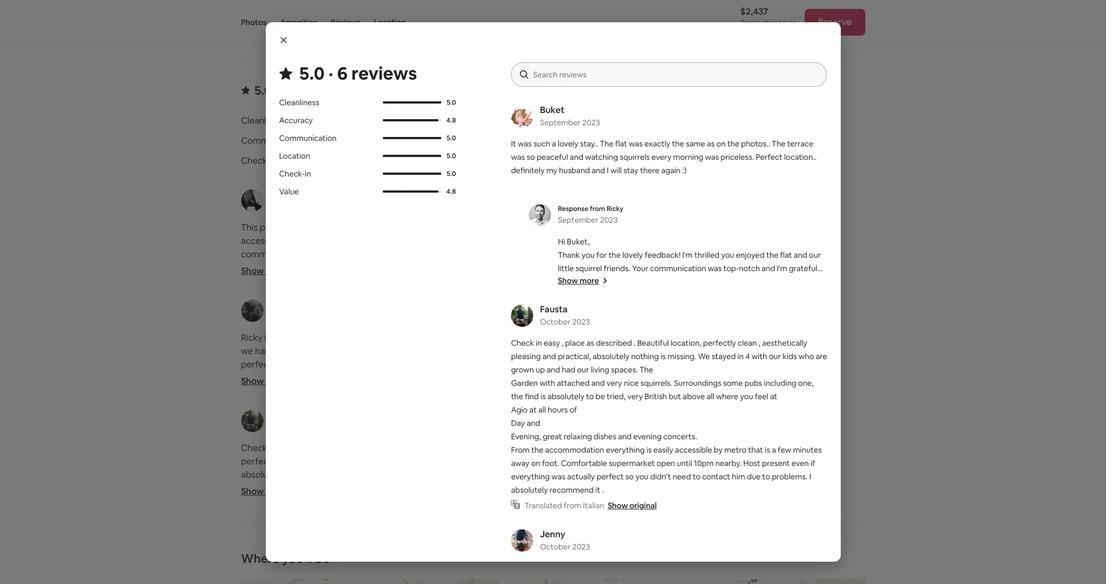 Task type: describe. For each thing, give the bounding box(es) containing it.
jessica
[[270, 188, 301, 200]]

2023 inside "buket september 2023"
[[582, 118, 600, 128]]

1 vertical spatial would
[[283, 356, 308, 367]]

before
[[757, 18, 778, 27]]

a inside check in easy , place as described . beautiful location,  perfectly clean , aesthetically pleasing and practical, absolutely nothing is missing. we stayed in 4 with our kids who are grown up and had our living spaces. the garden with attached and very nice squirrels. surroundings some pubs including one, the find is absolutely to be tried, very british but above all where you feel at agio at all hours of day and evening, great relaxing dishes and evening concerts. from the accommodation everything is easily accessible by metro that is a few minutes away on foot. comfortable supermarket open until 10pm nearby. host present even if everything was actually perfect so you didn't need to contact him due to problems. i absolutely recommend it .
[[772, 445, 776, 455]]

1 vertical spatial :)
[[753, 372, 758, 384]]

relaxing for check in easy , place as described . beautiful location,  perfectly clean , aesthetically pleasing and practical, absolutely nothing is missing. we stayed in 4 with our kids who are grown up and had our living spaces. the garden with attached and very nice squirrels. surroundings some pubs including one, the find is absolutely to be tried, very british but above all where you feel at agio at all hours of day and evening, great relaxing dishes and evening concerts. from the accommodation everything is easily accessible by metro that is a few minutes away on foot. comfortable supermarket open until 10pm nearby. host present even if everything was actually perfect so you didn't need to contact him due to problems. i absolutely recommend it .
[[564, 432, 592, 442]]

(two
[[304, 289, 323, 300]]

terms
[[241, 289, 265, 300]]

0 horizontal spatial like
[[300, 315, 314, 327]]

city. inside "ricky is a great host. he responded quickly to any questions we had, and was always helpful. the location of his flat is perfect for getting around the city. the tube station is an easy 6 minute walk away. also, there are grocery stores, liquor stores, coffee shops, and restaurants within a few blocks. the house decor is fun!  it made the stay feel special. we also appreciated two bedrooms with king beds in both of them, and two nice bathrooms. on top of that, the flat is well equipped and includes extras such as nice toiletries and coffee pods. we stayed there for 5 nights and enjoyed each one. we recommend ricky's flat."
[[367, 359, 384, 371]]

for right size
[[292, 275, 303, 287]]

tube
[[702, 262, 723, 274]]

1 october 2023 from the top
[[587, 202, 637, 212]]

described for check in easy , place as described . beautiful location, perfectly clean , aesthetically pleasing and practical, absolutely nothing is missing. we stayed in 4 with our kids who are grown up and had our living spaces. the garden with attached and very nice squirrels. surroundings some pubs including one, the find is absolutely to be tried, very british but above all where you feel at agio at all hours of day and evening, great relaxing dishes and evening concerts.
[[338, 443, 379, 454]]

two down decor
[[293, 412, 309, 424]]

them,
[[458, 412, 482, 424]]

four.
[[470, 356, 489, 367]]

highly inside wonderful stay in this beautiful garden apartment!  decor was lovely and the private outdoor patio was perfect for morning coffee and evening dinners under the lights. great location with easy walking access to several tube stations and a pub on the corner. highly recommend this beautiful apartment in earl's court.
[[604, 275, 629, 287]]

nice inside check in easy , place as described . beautiful location, perfectly clean , aesthetically pleasing and practical, absolutely nothing is missing. we stayed in 4 with our kids who are grown up and had our living spaces. the garden with attached and very nice squirrels. surroundings some pubs including one, the find is absolutely to be tried, very british but above all where you feel at agio at all hours of day and evening, great relaxing dishes and evening concerts.
[[370, 496, 387, 508]]

even inside check in easy , place as described . beautiful location,  perfectly clean , aesthetically pleasing and practical, absolutely nothing is missing. we stayed in 4 with our kids who are grown up and had our living spaces. the garden with attached and very nice squirrels. surroundings some pubs including one, the find is absolutely to be tried, very british but above all where you feel at agio at all hours of day and evening, great relaxing dishes and evening concerts. from the accommodation everything is easily accessible by metro that is a few minutes away on foot. comfortable supermarket open until 10pm nearby. host present even if everything was actually perfect so you didn't need to contact him due to problems. i absolutely recommend it .
[[792, 459, 809, 469]]

1 vertical spatial squirrels
[[558, 359, 592, 371]]

couples
[[382, 356, 414, 367]]

1 vertical spatial my
[[598, 372, 611, 384]]

finishes,
[[770, 456, 803, 468]]

above for check in easy , place as described . beautiful location,  perfectly clean , aesthetically pleasing and practical, absolutely nothing is missing. we stayed in 4 with our kids who are grown up and had our living spaces. the garden with attached and very nice squirrels. surroundings some pubs including one, the find is absolutely to be tried, very british but above all where you feel at agio at all hours of day and evening, great relaxing dishes and evening concerts. from the accommodation everything is easily accessible by metro that is a few minutes away on foot. comfortable supermarket open until 10pm nearby. host present even if everything was actually perfect so you didn't need to contact him due to problems. i absolutely recommend it .
[[683, 392, 705, 402]]

of inside check in easy , place as described . beautiful location,  perfectly clean , aesthetically pleasing and practical, absolutely nothing is missing. we stayed in 4 with our kids who are grown up and had our living spaces. the garden with attached and very nice squirrels. surroundings some pubs including one, the find is absolutely to be tried, very british but above all where you feel at agio at all hours of day and evening, great relaxing dishes and evening concerts. from the accommodation everything is easily accessible by metro that is a few minutes away on foot. comfortable supermarket open until 10pm nearby. host present even if everything was actually perfect so you didn't need to contact him due to problems. i absolutely recommend it .
[[570, 405, 577, 415]]

photos button
[[241, 0, 267, 45]]

british for check in easy , place as described . beautiful location,  perfectly clean , aesthetically pleasing and practical, absolutely nothing is missing. we stayed in 4 with our kids who are grown up and had our living spaces. the garden with attached and very nice squirrels. surroundings some pubs including one, the find is absolutely to be tried, very british but above all where you feel at agio at all hours of day and evening, great relaxing dishes and evening concerts. from the accommodation everything is easily accessible by metro that is a few minutes away on foot. comfortable supermarket open until 10pm nearby. host present even if everything was actually perfect so you didn't need to contact him due to problems. i absolutely recommend it .
[[645, 392, 667, 402]]

up for check in easy , place as described . beautiful location, perfectly clean , aesthetically pleasing and practical, absolutely nothing is missing. we stayed in 4 with our kids who are grown up and had our living spaces. the garden with attached and very nice squirrels. surroundings some pubs including one, the find is absolutely to be tried, very british but above all where you feel at agio at all hours of day and evening, great relaxing dishes and evening concerts.
[[284, 483, 295, 494]]

a down "buket september 2023"
[[552, 139, 556, 149]]

ricky inside hi buket, thank you for the lovely feedback! i'm thrilled you enjoyed the flat and our little squirrel friends. your communication was top-notch and i'm grateful for how well you treated the place. can't wait to host you both again. safe travels! best, ricky
[[558, 317, 577, 327]]

tube inside the this place is a hidden gem -- exactly like the photos, easy to access, great location with services and tube nearby, excellent communication. we were a party of four comprised of two couples. the place is not huge, but beautifully laid out and the perfect size for a stay in the city. we were very comfortable in terms of space (two bathrooms, nice living area, very usable kitchen) and the place was pristine. the big surprise was back patio, which is like an additional living space. both bedrooms open onto it and i would open the door in the morning and listen to the birds at daybreak -- so unexpected and so lovely. the place would work well for two couples or a family of four. one bedroom is slightly smaller that the other and i believe can be set up for either a king or two smaller beds.  the experience checking in and departing was seamless. highly recommend.
[[404, 235, 424, 247]]

a up the huge,
[[347, 249, 352, 260]]

to down the 'onto'
[[265, 342, 274, 354]]

perfect inside wonderful stay in this beautiful garden apartment!  decor was lovely and the private outdoor patio was perfect for morning coffee and evening dinners under the lights. great location with easy walking access to several tube stations and a pub on the corner. highly recommend this beautiful apartment in earl's court.
[[723, 235, 755, 247]]

absolutely down september 2023
[[593, 352, 630, 362]]

unexpected
[[384, 342, 434, 354]]

absolutely up translated
[[511, 485, 548, 496]]

services
[[352, 235, 385, 247]]

in inside "ricky is a great host. he responded quickly to any questions we had, and was always helpful. the location of his flat is perfect for getting around the city. the tube station is an easy 6 minute walk away. also, there are grocery stores, liquor stores, coffee shops, and restaurants within a few blocks. the house decor is fun!  it made the stay feel special. we also appreciated two bedrooms with king beds in both of them, and two nice bathrooms. on top of that, the flat is well equipped and includes extras such as nice toiletries and coffee pods. we stayed there for 5 nights and enjoyed each one. we recommend ricky's flat."
[[417, 412, 424, 424]]

0 horizontal spatial open
[[241, 329, 262, 341]]

amenities
[[280, 17, 317, 27]]

work
[[310, 356, 330, 367]]

on inside check in easy , place as described . beautiful location,  perfectly clean , aesthetically pleasing and practical, absolutely nothing is missing. we stayed in 4 with our kids who are grown up and had our living spaces. the garden with attached and very nice squirrels. surroundings some pubs including one, the find is absolutely to be tried, very british but above all where you feel at agio at all hours of day and evening, great relaxing dishes and evening concerts. from the accommodation everything is easily accessible by metro that is a few minutes away on foot. comfortable supermarket open until 10pm nearby. host present even if everything was actually perfect so you didn't need to contact him due to problems. i absolutely recommend it .
[[531, 459, 540, 469]]

until
[[677, 459, 692, 469]]

as inside "ricky is a great host. he responded quickly to any questions we had, and was always helpful. the location of his flat is perfect for getting around the city. the tube station is an easy 6 minute walk away. also, there are grocery stores, liquor stores, coffee shops, and restaurants within a few blocks. the house decor is fun!  it made the stay feel special. we also appreciated two bedrooms with king beds in both of them, and two nice bathrooms. on top of that, the flat is well equipped and includes extras such as nice toiletries and coffee pods. we stayed there for 5 nights and enjoyed each one. we recommend ricky's flat."
[[384, 439, 393, 451]]

Search reviews, Press 'Enter' to search text field
[[533, 69, 816, 80]]

1 vertical spatial terrace
[[626, 346, 656, 357]]

the inside check in easy , place as described . beautiful location,  perfectly clean , aesthetically pleasing and practical, absolutely nothing is missing. we stayed in 4 with our kids who are grown up and had our living spaces. the garden with attached and very nice squirrels. surroundings some pubs including one, the find is absolutely to be tried, very british but above all where you feel at agio at all hours of day and evening, great relaxing dishes and evening concerts. from the accommodation everything is easily accessible by metro that is a few minutes away on foot. comfortable supermarket open until 10pm nearby. host present even if everything was actually perfect so you didn't need to contact him due to problems. i absolutely recommend it .
[[640, 365, 653, 375]]

bathroom
[[575, 523, 616, 534]]

place up "bedroom"
[[259, 356, 281, 367]]

all up where you'll be
[[272, 536, 281, 548]]

0 vertical spatial value
[[558, 155, 580, 167]]

for up earl's
[[558, 277, 568, 287]]

our inside hi buket, thank you for the lovely feedback! i'm thrilled you enjoyed the flat and our little squirrel friends. your communication was top-notch and i'm grateful for how well you treated the place. can't wait to host you both again. safe travels! best, ricky
[[809, 250, 821, 260]]

morning inside the this place is a hidden gem -- exactly like the photos, easy to access, great location with services and tube nearby, excellent communication. we were a party of four comprised of two couples. the place is not huge, but beautifully laid out and the perfect size for a stay in the city. we were very comfortable in terms of space (two bathrooms, nice living area, very usable kitchen) and the place was pristine. the big surprise was back patio, which is like an additional living space. both bedrooms open onto it and i would open the door in the morning and listen to the birds at daybreak -- so unexpected and so lovely. the place would work well for two couples or a family of four. one bedroom is slightly smaller that the other and i believe can be set up for either a king or two smaller beds.  the experience checking in and departing was seamless. highly recommend.
[[427, 329, 461, 341]]

1 horizontal spatial apartment
[[670, 483, 714, 494]]

photos.. inside list
[[573, 346, 607, 357]]

garden for check in easy , place as described . beautiful location,  perfectly clean , aesthetically pleasing and practical, absolutely nothing is missing. we stayed in 4 with our kids who are grown up and had our living spaces. the garden with attached and very nice squirrels. surroundings some pubs including one, the find is absolutely to be tried, very british but above all where you feel at agio at all hours of day and evening, great relaxing dishes and evening concerts. from the accommodation everything is easily accessible by metro that is a few minutes away on foot. comfortable supermarket open until 10pm nearby. host present even if everything was actually perfect so you didn't need to contact him due to problems. i absolutely recommend it .
[[511, 378, 538, 389]]

reserve button
[[805, 9, 865, 36]]

minute
[[248, 372, 277, 384]]

1 vertical spatial same
[[757, 332, 780, 344]]

decor
[[766, 222, 791, 234]]

each
[[410, 466, 430, 478]]

equipped
[[241, 439, 281, 451]]

of left four
[[378, 249, 386, 260]]

flat.
[[323, 479, 339, 491]]

clean for check in easy , place as described . beautiful location, perfectly clean , aesthetically pleasing and practical, absolutely nothing is missing. we stayed in 4 with our kids who are grown up and had our living spaces. the garden with attached and very nice squirrels. surroundings some pubs including one, the find is absolutely to be tried, very british but above all where you feel at agio at all hours of day and evening, great relaxing dishes and evening concerts.
[[281, 456, 303, 468]]

quiet.
[[771, 469, 795, 481]]

some for check in easy , place as described . beautiful location, perfectly clean , aesthetically pleasing and practical, absolutely nothing is missing. we stayed in 4 with our kids who are grown up and had our living spaces. the garden with attached and very nice squirrels. surroundings some pubs including one, the find is absolutely to be tried, very british but above all where you feel at agio at all hours of day and evening, great relaxing dishes and evening concerts.
[[241, 509, 264, 521]]

hours for check in easy , place as described . beautiful location, perfectly clean , aesthetically pleasing and practical, absolutely nothing is missing. we stayed in 4 with our kids who are grown up and had our living spaces. the garden with attached and very nice squirrels. surroundings some pubs including one, the find is absolutely to be tried, very british but above all where you feel at agio at all hours of day and evening, great relaxing dishes and evening concerts.
[[283, 536, 306, 548]]

little inside the apartment is beautiful, as shown in the photos, although a little smaller. the furniture is very nice, as well as the finishes, the beds, the sheets and the patio, the street is very quiet. the neighborhood is great. the apartment is also very quiet and independent. ricky is very friendly and responded quickly and even went to the apartment. fix the internet. the bathroom pricipal is missing space to store things. in the bedrooms the closets are spacious, but it lacks shelves in the secondary closet.
[[558, 456, 576, 468]]

0 horizontal spatial priceless.
[[673, 359, 711, 371]]

space inside the this place is a hidden gem -- exactly like the photos, easy to access, great location with services and tube nearby, excellent communication. we were a party of four comprised of two couples. the place is not huge, but beautifully laid out and the perfect size for a stay in the city. we were very comfortable in terms of space (two bathrooms, nice living area, very usable kitchen) and the place was pristine. the big surprise was back patio, which is like an additional living space. both bedrooms open onto it and i would open the door in the morning and listen to the birds at daybreak -- so unexpected and so lovely. the place would work well for two couples or a family of four. one bedroom is slightly smaller that the other and i believe can be set up for either a king or two smaller beds.  the experience checking in and departing was seamless. highly recommend.
[[278, 289, 302, 300]]

value inside the 5.0 · 6 reviews dialog
[[279, 187, 299, 197]]

1 horizontal spatial this
[[684, 275, 699, 287]]

be inside the this place is a hidden gem -- exactly like the photos, easy to access, great location with services and tube nearby, excellent communication. we were a party of four comprised of two couples. the place is not huge, but beautifully laid out and the perfect size for a stay in the city. we were very comfortable in terms of space (two bathrooms, nice living area, very usable kitchen) and the place was pristine. the big surprise was back patio, which is like an additional living space. both bedrooms open onto it and i would open the door in the morning and listen to the birds at daybreak -- so unexpected and so lovely. the place would work well for two couples or a family of four. one bedroom is slightly smaller that the other and i believe can be set up for either a king or two smaller beds.  the experience checking in and departing was seamless. highly recommend.
[[258, 382, 268, 394]]

evening for check in easy , place as described . beautiful location,  perfectly clean , aesthetically pleasing and practical, absolutely nothing is missing. we stayed in 4 with our kids who are grown up and had our living spaces. the garden with attached and very nice squirrels. surroundings some pubs including one, the find is absolutely to be tried, very british but above all where you feel at agio at all hours of day and evening, great relaxing dishes and evening concerts. from the accommodation everything is easily accessible by metro that is a few minutes away on foot. comfortable supermarket open until 10pm nearby. host present even if everything was actually perfect so you didn't need to contact him due to problems. i absolutely recommend it .
[[633, 432, 662, 442]]

squirrels. for check in easy , place as described . beautiful location,  perfectly clean , aesthetically pleasing and practical, absolutely nothing is missing. we stayed in 4 with our kids who are grown up and had our living spaces. the garden with attached and very nice squirrels. surroundings some pubs including one, the find is absolutely to be tried, very british but above all where you feel at agio at all hours of day and evening, great relaxing dishes and evening concerts. from the accommodation everything is easily accessible by metro that is a few minutes away on foot. comfortable supermarket open until 10pm nearby. host present even if everything was actually perfect so you didn't need to contact him due to problems. i absolutely recommend it .
[[641, 378, 672, 389]]

6 inside "ricky is a great host. he responded quickly to any questions we had, and was always helpful. the location of his flat is perfect for getting around the city. the tube station is an easy 6 minute walk away. also, there are grocery stores, liquor stores, coffee shops, and restaurants within a few blocks. the house decor is fun!  it made the stay feel special. we also appreciated two bedrooms with king beds in both of them, and two nice bathrooms. on top of that, the flat is well equipped and includes extras such as nice toiletries and coffee pods. we stayed there for 5 nights and enjoyed each one. we recommend ricky's flat."
[[241, 372, 246, 384]]

him
[[732, 472, 745, 482]]

two left couples
[[364, 356, 380, 367]]

google map
showing 6 points of interest. region
[[227, 506, 941, 585]]

0 vertical spatial i'm
[[682, 250, 693, 260]]

agio for check in easy , place as described . beautiful location, perfectly clean , aesthetically pleasing and practical, absolutely nothing is missing. we stayed in 4 with our kids who are grown up and had our living spaces. the garden with attached and very nice squirrels. surroundings some pubs including one, the find is absolutely to be tried, very british but above all where you feel at agio at all hours of day and evening, great relaxing dishes and evening concerts.
[[241, 536, 260, 548]]

that inside check in easy , place as described . beautiful location,  perfectly clean , aesthetically pleasing and practical, absolutely nothing is missing. we stayed in 4 with our kids who are grown up and had our living spaces. the garden with attached and very nice squirrels. surroundings some pubs including one, the find is absolutely to be tried, very british but above all where you feel at agio at all hours of day and evening, great relaxing dishes and evening concerts. from the accommodation everything is easily accessible by metro that is a few minutes away on foot. comfortable supermarket open until 10pm nearby. host present even if everything was actually perfect so you didn't need to contact him due to problems. i absolutely recommend it .
[[748, 445, 763, 455]]

nothing for check in easy , place as described . beautiful location,  perfectly clean , aesthetically pleasing and practical, absolutely nothing is missing. we stayed in 4 with our kids who are grown up and had our living spaces. the garden with attached and very nice squirrels. surroundings some pubs including one, the find is absolutely to be tried, very british but above all where you feel at agio at all hours of day and evening, great relaxing dishes and evening concerts. from the accommodation everything is easily accessible by metro that is a few minutes away on foot. comfortable supermarket open until 10pm nearby. host present even if everything was actually perfect so you didn't need to contact him due to problems. i absolutely recommend it .
[[631, 352, 659, 362]]

same inside the 5.0 · 6 reviews dialog
[[686, 139, 705, 149]]

where for check in easy , place as described . beautiful location,  perfectly clean , aesthetically pleasing and practical, absolutely nothing is missing. we stayed in 4 with our kids who are grown up and had our living spaces. the garden with attached and very nice squirrels. surroundings some pubs including one, the find is absolutely to be tried, very british but above all where you feel at agio at all hours of day and evening, great relaxing dishes and evening concerts. from the accommodation everything is easily accessible by metro that is a few minutes away on foot. comfortable supermarket open until 10pm nearby. host present even if everything was actually perfect so you didn't need to contact him due to problems. i absolutely recommend it .
[[716, 392, 739, 402]]

all up by
[[707, 392, 714, 402]]

squirrels inside the 5.0 · 6 reviews dialog
[[620, 152, 650, 162]]

foot.
[[542, 459, 559, 469]]

4 for check in easy , place as described . beautiful location,  perfectly clean , aesthetically pleasing and practical, absolutely nothing is missing. we stayed in 4 with our kids who are grown up and had our living spaces. the garden with attached and very nice squirrels. surroundings some pubs including one, the find is absolutely to be tried, very british but above all where you feel at agio at all hours of day and evening, great relaxing dishes and evening concerts. from the accommodation everything is easily accessible by metro that is a few minutes away on foot. comfortable supermarket open until 10pm nearby. host present even if everything was actually perfect so you didn't need to contact him due to problems. i absolutely recommend it .
[[746, 352, 750, 362]]

lovely down "buket september 2023"
[[558, 139, 579, 149]]

. for check in easy , place as described . beautiful location,  perfectly clean , aesthetically pleasing and practical, absolutely nothing is missing. we stayed in 4 with our kids who are grown up and had our living spaces. the garden with attached and very nice squirrels. surroundings some pubs including one, the find is absolutely to be tried, very british but above all where you feel at agio at all hours of day and evening, great relaxing dishes and evening concerts. from the accommodation everything is easily accessible by metro that is a few minutes away on foot. comfortable supermarket open until 10pm nearby. host present even if everything was actually perfect so you didn't need to contact him due to problems. i absolutely recommend it .
[[634, 338, 636, 348]]

little inside hi buket, thank you for the lovely feedback! i'm thrilled you enjoyed the flat and our little squirrel friends. your communication was top-notch and i'm grateful for how well you treated the place. can't wait to host you both again. safe travels! best, ricky
[[558, 264, 574, 274]]

location inside the this place is a hidden gem -- exactly like the photos, easy to access, great location with services and tube nearby, excellent communication. we were a party of four comprised of two couples. the place is not huge, but beautifully laid out and the perfect size for a stay in the city. we were very comfortable in terms of space (two bathrooms, nice living area, very usable kitchen) and the place was pristine. the big surprise was back patio, which is like an additional living space. both bedrooms open onto it and i would open the door in the morning and listen to the birds at daybreak -- so unexpected and so lovely. the place would work well for two couples or a family of four. one bedroom is slightly smaller that the other and i believe can be set up for either a king or two smaller beds.  the experience checking in and departing was seamless. highly recommend.
[[297, 235, 330, 247]]

apartment inside wonderful stay in this beautiful garden apartment!  decor was lovely and the private outdoor patio was perfect for morning coffee and evening dinners under the lights. great location with easy walking access to several tube stations and a pub on the corner. highly recommend this beautiful apartment in earl's court.
[[739, 275, 783, 287]]

stay.. inside list
[[637, 332, 657, 344]]

was inside "ricky is a great host. he responded quickly to any questions we had, and was always helpful. the location of his flat is perfect for getting around the city. the tube station is an easy 6 minute walk away. also, there are grocery stores, liquor stores, coffee shops, and restaurants within a few blocks. the house decor is fun!  it made the stay feel special. we also appreciated two bedrooms with king beds in both of them, and two nice bathrooms. on top of that, the flat is well equipped and includes extras such as nice toiletries and coffee pods. we stayed there for 5 nights and enjoyed each one. we recommend ricky's flat."
[[292, 346, 308, 357]]

kids for check in easy , place as described . beautiful location,  perfectly clean , aesthetically pleasing and practical, absolutely nothing is missing. we stayed in 4 with our kids who are grown up and had our living spaces. the garden with attached and very nice squirrels. surroundings some pubs including one, the find is absolutely to be tried, very british but above all where you feel at agio at all hours of day and evening, great relaxing dishes and evening concerts. from the accommodation everything is easily accessible by metro that is a few minutes away on foot. comfortable supermarket open until 10pm nearby. host present even if everything was actually perfect so you didn't need to contact him due to problems. i absolutely recommend it .
[[783, 352, 797, 362]]

0 horizontal spatial everything
[[511, 472, 550, 482]]

1 horizontal spatial everything
[[606, 445, 645, 455]]

safe
[[805, 277, 820, 287]]

described for check in easy , place as described . beautiful location,  perfectly clean , aesthetically pleasing and practical, absolutely nothing is missing. we stayed in 4 with our kids who are grown up and had our living spaces. the garden with attached and very nice squirrels. surroundings some pubs including one, the find is absolutely to be tried, very british but above all where you feel at agio at all hours of day and evening, great relaxing dishes and evening concerts. from the accommodation everything is easily accessible by metro that is a few minutes away on foot. comfortable supermarket open until 10pm nearby. host present even if everything was actually perfect so you didn't need to contact him due to problems. i absolutely recommend it .
[[596, 338, 632, 348]]

aesthetically for check in easy , place as described . beautiful location, perfectly clean , aesthetically pleasing and practical, absolutely nothing is missing. we stayed in 4 with our kids who are grown up and had our living spaces. the garden with attached and very nice squirrels. surroundings some pubs including one, the find is absolutely to be tried, very british but above all where you feel at agio at all hours of day and evening, great relaxing dishes and evening concerts.
[[309, 456, 360, 468]]

up for check in easy , place as described . beautiful location,  perfectly clean , aesthetically pleasing and practical, absolutely nothing is missing. we stayed in 4 with our kids who are grown up and had our living spaces. the garden with attached and very nice squirrels. surroundings some pubs including one, the find is absolutely to be tried, very british but above all where you feel at agio at all hours of day and evening, great relaxing dishes and evening concerts. from the accommodation everything is easily accessible by metro that is a few minutes away on foot. comfortable supermarket open until 10pm nearby. host present even if everything was actually perfect so you didn't need to contact him due to problems. i absolutely recommend it .
[[536, 365, 545, 375]]

to up excellent
[[475, 222, 484, 234]]

location inside "ricky is a great host. he responded quickly to any questions we had, and was always helpful. the location of his flat is perfect for getting around the city. the tube station is an easy 6 minute walk away. also, there are grocery stores, liquor stores, coffee shops, and restaurants within a few blocks. the house decor is fun!  it made the stay feel special. we also appreciated two bedrooms with king beds in both of them, and two nice bathrooms. on top of that, the flat is well equipped and includes extras such as nice toiletries and coffee pods. we stayed there for 5 nights and enjoyed each one. we recommend ricky's flat."
[[389, 346, 422, 357]]

1 horizontal spatial .
[[602, 485, 604, 496]]

it inside "ricky is a great host. he responded quickly to any questions we had, and was always helpful. the location of his flat is perfect for getting around the city. the tube station is an easy 6 minute walk away. also, there are grocery stores, liquor stores, coffee shops, and restaurants within a few blocks. the house decor is fun!  it made the stay feel special. we also appreciated two bedrooms with king beds in both of them, and two nice bathrooms. on top of that, the flat is well equipped and includes extras such as nice toiletries and coffee pods. we stayed there for 5 nights and enjoyed each one. we recommend ricky's flat."
[[337, 399, 343, 411]]

julie image
[[241, 300, 263, 322]]

king inside "ricky is a great host. he responded quickly to any questions we had, and was always helpful. the location of his flat is perfect for getting around the city. the tube station is an easy 6 minute walk away. also, there are grocery stores, liquor stores, coffee shops, and restaurants within a few blocks. the house decor is fun!  it made the stay feel special. we also appreciated two bedrooms with king beds in both of them, and two nice bathrooms. on top of that, the flat is well equipped and includes extras such as nice toiletries and coffee pods. we stayed there for 5 nights and enjoyed each one. we recommend ricky's flat."
[[375, 412, 392, 424]]

a right within
[[420, 386, 425, 397]]

0 horizontal spatial were
[[325, 249, 345, 260]]

family
[[433, 356, 458, 367]]

pricipal
[[618, 523, 648, 534]]

to right went
[[602, 509, 611, 521]]

1 vertical spatial such
[[583, 332, 602, 344]]

absolutely up accommodation
[[548, 392, 585, 402]]

translated
[[525, 501, 562, 511]]

for up walking
[[597, 250, 607, 260]]

concerts. for check in easy , place as described . beautiful location, perfectly clean , aesthetically pleasing and practical, absolutely nothing is missing. we stayed in 4 with our kids who are grown up and had our living spaces. the garden with attached and very nice squirrels. surroundings some pubs including one, the find is absolutely to be tried, very british but above all where you feel at agio at all hours of day and evening, great relaxing dishes and evening concerts.
[[415, 563, 454, 575]]

great inside check in easy , place as described . beautiful location, perfectly clean , aesthetically pleasing and practical, absolutely nothing is missing. we stayed in 4 with our kids who are grown up and had our living spaces. the garden with attached and very nice squirrels. surroundings some pubs including one, the find is absolutely to be tried, very british but above all where you feel at agio at all hours of day and evening, great relaxing dishes and evening concerts.
[[277, 563, 299, 575]]

evening, for check in easy , place as described . beautiful location,  perfectly clean , aesthetically pleasing and practical, absolutely nothing is missing. we stayed in 4 with our kids who are grown up and had our living spaces. the garden with attached and very nice squirrels. surroundings some pubs including one, the find is absolutely to be tried, very british but above all where you feel at agio at all hours of day and evening, great relaxing dishes and evening concerts. from the accommodation everything is easily accessible by metro that is a few minutes away on foot. comfortable supermarket open until 10pm nearby. host present even if everything was actually perfect so you didn't need to contact him due to problems. i absolutely recommend it .
[[511, 432, 541, 442]]

host
[[744, 459, 761, 469]]

show more button for this place is a hidden gem -- exactly like the photos, easy to access, great location with services and tube nearby, excellent communication. we were a party of four comprised of two couples. the place is not huge, but beautifully laid out and the perfect size for a stay in the city. we were very comfortable in terms of space (two bathrooms, nice living area, very usable kitchen) and the place was pristine. the big surprise was back patio, which is like an additional living space. both bedrooms open onto it and i would open the door in the morning and listen to the birds at daybreak -- so unexpected and so lovely. the place would work well for two couples or a family of four. one bedroom is slightly smaller that the other and i believe can be set up for either a king or two smaller beds.  the experience checking in and departing was seamless. highly recommend.
[[241, 265, 297, 277]]

1 horizontal spatial were
[[390, 275, 411, 287]]

lights.
[[712, 249, 736, 260]]

total
[[741, 18, 756, 27]]

of left the his
[[424, 346, 432, 357]]

gem
[[329, 222, 348, 234]]

translated from italian show original
[[525, 501, 657, 511]]

reviews inside dialog
[[351, 62, 417, 85]]

nice,
[[694, 456, 713, 468]]

2 vertical spatial september
[[587, 312, 627, 322]]

comfortable
[[561, 459, 607, 469]]

1 vertical spatial smaller
[[392, 382, 422, 394]]

beautiful for check in easy , place as described . beautiful location, perfectly clean , aesthetically pleasing and practical, absolutely nothing is missing. we stayed in 4 with our kids who are grown up and had our living spaces. the garden with attached and very nice squirrels. surroundings some pubs including one, the find is absolutely to be tried, very british but above all where you feel at agio at all hours of day and evening, great relaxing dishes and evening concerts.
[[385, 443, 422, 454]]

went
[[579, 509, 600, 521]]

october up wonderful
[[587, 202, 617, 212]]

extras
[[336, 439, 361, 451]]

who for check in easy , place as described . beautiful location, perfectly clean , aesthetically pleasing and practical, absolutely nothing is missing. we stayed in 4 with our kids who are grown up and had our living spaces. the garden with attached and very nice squirrels. surroundings some pubs including one, the find is absolutely to be tried, very british but above all where you feel at agio at all hours of day and evening, great relaxing dishes and evening concerts.
[[477, 469, 494, 481]]

one
[[241, 369, 258, 381]]

0 horizontal spatial every
[[594, 359, 617, 371]]

of left them,
[[447, 412, 456, 424]]

patio, inside the this place is a hidden gem -- exactly like the photos, easy to access, great location with services and tube nearby, excellent communication. we were a party of four comprised of two couples. the place is not huge, but beautifully laid out and the perfect size for a stay in the city. we were very comfortable in terms of space (two bathrooms, nice living area, very usable kitchen) and the place was pristine. the big surprise was back patio, which is like an additional living space. both bedrooms open onto it and i would open the door in the morning and listen to the birds at daybreak -- so unexpected and so lovely. the place would work well for two couples or a family of four. one bedroom is slightly smaller that the other and i believe can be set up for either a king or two smaller beds.  the experience checking in and departing was seamless. highly recommend.
[[241, 315, 264, 327]]

show more button for wonderful stay in this beautiful garden apartment!  decor was lovely and the private outdoor patio was perfect for morning coffee and evening dinners under the lights. great location with easy walking access to several tube stations and a pub on the corner. highly recommend this beautiful apartment in earl's court.
[[558, 265, 614, 277]]

easy inside the this place is a hidden gem -- exactly like the photos, easy to access, great location with services and tube nearby, excellent communication. we were a party of four comprised of two couples. the place is not huge, but beautifully laid out and the perfect size for a stay in the city. we were very comfortable in terms of space (two bathrooms, nice living area, very usable kitchen) and the place was pristine. the big surprise was back patio, which is like an additional living space. both bedrooms open onto it and i would open the door in the morning and listen to the birds at daybreak -- so unexpected and so lovely. the place would work well for two couples or a family of four. one bedroom is slightly smaller that the other and i believe can be set up for either a king or two smaller beds.  the experience checking in and departing was seamless. highly recommend.
[[454, 222, 473, 234]]

huge,
[[343, 262, 366, 274]]

of up believe
[[460, 356, 469, 367]]

pleasing for check in easy , place as described . beautiful location, perfectly clean , aesthetically pleasing and practical, absolutely nothing is missing. we stayed in 4 with our kids who are grown up and had our living spaces. the garden with attached and very nice squirrels. surroundings some pubs including one, the find is absolutely to be tried, very british but above all where you feel at agio at all hours of day and evening, great relaxing dishes and evening concerts.
[[362, 456, 396, 468]]

well inside the this place is a hidden gem -- exactly like the photos, easy to access, great location with services and tube nearby, excellent communication. we were a party of four comprised of two couples. the place is not huge, but beautifully laid out and the perfect size for a stay in the city. we were very comfortable in terms of space (two bathrooms, nice living area, very usable kitchen) and the place was pristine. the big surprise was back patio, which is like an additional living space. both bedrooms open onto it and i would open the door in the morning and listen to the birds at daybreak -- so unexpected and so lovely. the place would work well for two couples or a family of four. one bedroom is slightly smaller that the other and i believe can be set up for either a king or two smaller beds.  the experience checking in and departing was seamless. highly recommend.
[[332, 356, 348, 367]]

2023 inside the "fausta october 2023"
[[572, 317, 590, 327]]

wonderful stay in this beautiful garden apartment!  decor was lovely and the private outdoor patio was perfect for morning coffee and evening dinners under the lights. great location with easy walking access to several tube stations and a pub on the corner. highly recommend this beautiful apartment in earl's court.
[[558, 222, 812, 300]]

it inside check in easy , place as described . beautiful location,  perfectly clean , aesthetically pleasing and practical, absolutely nothing is missing. we stayed in 4 with our kids who are grown up and had our living spaces. the garden with attached and very nice squirrels. surroundings some pubs including one, the find is absolutely to be tried, very british but above all where you feel at agio at all hours of day and evening, great relaxing dishes and evening concerts. from the accommodation everything is easily accessible by metro that is a few minutes away on foot. comfortable supermarket open until 10pm nearby. host present even if everything was actually perfect so you didn't need to contact him due to problems. i absolutely recommend it .
[[596, 485, 600, 496]]

such inside "ricky is a great host. he responded quickly to any questions we had, and was always helpful. the location of his flat is perfect for getting around the city. the tube station is an easy 6 minute walk away. also, there are grocery stores, liquor stores, coffee shops, and restaurants within a few blocks. the house decor is fun!  it made the stay feel special. we also appreciated two bedrooms with king beds in both of them, and two nice bathrooms. on top of that, the flat is well equipped and includes extras such as nice toiletries and coffee pods. we stayed there for 5 nights and enjoyed each one. we recommend ricky's flat."
[[363, 439, 382, 451]]

2 horizontal spatial it
[[558, 332, 563, 344]]

check-in inside the 5.0 · 6 reviews dialog
[[279, 169, 311, 179]]

also inside "ricky is a great host. he responded quickly to any questions we had, and was always helpful. the location of his flat is perfect for getting around the city. the tube station is an easy 6 minute walk away. also, there are grocery stores, liquor stores, coffee shops, and restaurants within a few blocks. the house decor is fun!  it made the stay feel special. we also appreciated two bedrooms with king beds in both of them, and two nice bathrooms. on top of that, the flat is well equipped and includes extras such as nice toiletries and coffee pods. we stayed there for 5 nights and enjoyed each one. we recommend ricky's flat."
[[471, 399, 487, 411]]

enjoyed inside "ricky is a great host. he responded quickly to any questions we had, and was always helpful. the location of his flat is perfect for getting around the city. the tube station is an easy 6 minute walk away. also, there are grocery stores, liquor stores, coffee shops, and restaurants within a few blocks. the house decor is fun!  it made the stay feel special. we also appreciated two bedrooms with king beds in both of them, and two nice bathrooms. on top of that, the flat is well equipped and includes extras such as nice toiletries and coffee pods. we stayed there for 5 nights and enjoyed each one. we recommend ricky's flat."
[[376, 466, 408, 478]]

clear dates
[[551, 14, 593, 25]]

1 horizontal spatial would
[[314, 329, 339, 341]]

by
[[714, 445, 723, 455]]

didn't
[[650, 472, 671, 482]]

stay inside wonderful stay in this beautiful garden apartment!  decor was lovely and the private outdoor patio was perfect for morning coffee and evening dinners under the lights. great location with easy walking access to several tube stations and a pub on the corner. highly recommend this beautiful apartment in earl's court.
[[603, 222, 620, 234]]

september inside "buket september 2023"
[[540, 118, 581, 128]]

relaxing for check in easy , place as described . beautiful location, perfectly clean , aesthetically pleasing and practical, absolutely nothing is missing. we stayed in 4 with our kids who are grown up and had our living spaces. the garden with attached and very nice squirrels. surroundings some pubs including one, the find is absolutely to be tried, very british but above all where you feel at agio at all hours of day and evening, great relaxing dishes and evening concerts.
[[301, 563, 333, 575]]

king inside the this place is a hidden gem -- exactly like the photos, easy to access, great location with services and tube nearby, excellent communication. we were a party of four comprised of two couples. the place is not huge, but beautifully laid out and the perfect size for a stay in the city. we were very comfortable in terms of space (two bathrooms, nice living area, very usable kitchen) and the place was pristine. the big surprise was back patio, which is like an additional living space. both bedrooms open onto it and i would open the door in the morning and listen to the birds at daybreak -- so unexpected and so lovely. the place would work well for two couples or a family of four. one bedroom is slightly smaller that the other and i believe can be set up for either a king or two smaller beds.  the experience checking in and departing was seamless. highly recommend.
[[345, 382, 362, 394]]

pubs for check in easy , place as described . beautiful location, perfectly clean , aesthetically pleasing and practical, absolutely nothing is missing. we stayed in 4 with our kids who are grown up and had our living spaces. the garden with attached and very nice squirrels. surroundings some pubs including one, the find is absolutely to be tried, very british but above all where you feel at agio at all hours of day and evening, great relaxing dishes and evening concerts.
[[266, 509, 286, 521]]

couples.
[[241, 262, 275, 274]]

find for check in easy , place as described . beautiful location,  perfectly clean , aesthetically pleasing and practical, absolutely nothing is missing. we stayed in 4 with our kids who are grown up and had our living spaces. the garden with attached and very nice squirrels. surroundings some pubs including one, the find is absolutely to be tried, very british but above all where you feel at agio at all hours of day and evening, great relaxing dishes and evening concerts. from the accommodation everything is easily accessible by metro that is a few minutes away on foot. comfortable supermarket open until 10pm nearby. host present even if everything was actually perfect so you didn't need to contact him due to problems. i absolutely recommend it .
[[525, 392, 539, 402]]

one, for check in easy , place as described . beautiful location, perfectly clean , aesthetically pleasing and practical, absolutely nothing is missing. we stayed in 4 with our kids who are grown up and had our living spaces. the garden with attached and very nice squirrels. surroundings some pubs including one, the find is absolutely to be tried, very british but above all where you feel at agio at all hours of day and evening, great relaxing dishes and evening concerts.
[[327, 509, 344, 521]]

perfect inside list
[[713, 359, 744, 371]]

jenny
[[540, 529, 565, 541]]

this
[[241, 222, 258, 234]]

things.
[[751, 523, 779, 534]]

amenities button
[[280, 0, 317, 45]]

bathrooms.
[[295, 426, 343, 438]]

corner.
[[573, 275, 602, 287]]

for up walk
[[274, 359, 286, 371]]

as inside check in easy , place as described . beautiful location, perfectly clean , aesthetically pleasing and practical, absolutely nothing is missing. we stayed in 4 with our kids who are grown up and had our living spaces. the garden with attached and very nice squirrels. surroundings some pubs including one, the find is absolutely to be tried, very british but above all where you feel at agio at all hours of day and evening, great relaxing dishes and evening concerts.
[[327, 443, 336, 454]]

2 horizontal spatial exactly
[[710, 332, 740, 344]]

lovely inside wonderful stay in this beautiful garden apartment!  decor was lovely and the private outdoor patio was perfect for morning coffee and evening dinners under the lights. great location with easy walking access to several tube stations and a pub on the corner. highly recommend this beautiful apartment in earl's court.
[[558, 235, 581, 247]]

both inside hi buket, thank you for the lovely feedback! i'm thrilled you enjoyed the flat and our little squirrel friends. your communication was top-notch and i'm grateful for how well you treated the place. can't wait to host you both again. safe travels! best, ricky
[[763, 277, 780, 287]]

quickly inside the apartment is beautiful, as shown in the photos, although a little smaller. the furniture is very nice, as well as the finishes, the beds, the sheets and the patio, the street is very quiet. the neighborhood is great. the apartment is also very quiet and independent. ricky is very friendly and responded quickly and even went to the apartment. fix the internet. the bathroom pricipal is missing space to store things. in the bedrooms the closets are spacious, but it lacks shelves in the secondary closet.
[[763, 496, 792, 508]]

dates
[[572, 14, 593, 25]]

reserve
[[818, 16, 852, 28]]

birds
[[291, 342, 312, 354]]

show more button for the apartment is beautiful, as shown in the photos, although a little smaller. the furniture is very nice, as well as the finishes, the beds, the sheets and the patio, the street is very quiet. the neighborhood is great. the apartment is also very quiet and independent. ricky is very friendly and responded quickly and even went to the apartment. fix the internet.
[[558, 486, 614, 498]]

0 vertical spatial or
[[416, 356, 425, 367]]

again.
[[782, 277, 803, 287]]

clean for check in easy , place as described . beautiful location,  perfectly clean , aesthetically pleasing and practical, absolutely nothing is missing. we stayed in 4 with our kids who are grown up and had our living spaces. the garden with attached and very nice squirrels. surroundings some pubs including one, the find is absolutely to be tried, very british but above all where you feel at agio at all hours of day and evening, great relaxing dishes and evening concerts. from the accommodation everything is easily accessible by metro that is a few minutes away on foot. comfortable supermarket open until 10pm nearby. host present even if everything was actually perfect so you didn't need to contact him due to problems. i absolutely recommend it .
[[738, 338, 757, 348]]

0 vertical spatial check-in
[[241, 155, 277, 167]]

feel for check in easy , place as described . beautiful location, perfectly clean , aesthetically pleasing and practical, absolutely nothing is missing. we stayed in 4 with our kids who are grown up and had our living spaces. the garden with attached and very nice squirrels. surroundings some pubs including one, the find is absolutely to be tried, very british but above all where you feel at agio at all hours of day and evening, great relaxing dishes and evening concerts.
[[387, 523, 402, 534]]

we inside check in easy , place as described . beautiful location,  perfectly clean , aesthetically pleasing and practical, absolutely nothing is missing. we stayed in 4 with our kids who are grown up and had our living spaces. the garden with attached and very nice squirrels. surroundings some pubs including one, the find is absolutely to be tried, very british but above all where you feel at agio at all hours of day and evening, great relaxing dishes and evening concerts. from the accommodation everything is easily accessible by metro that is a few minutes away on foot. comfortable supermarket open until 10pm nearby. host present even if everything was actually perfect so you didn't need to contact him due to problems. i absolutely recommend it .
[[698, 352, 710, 362]]

. for check in easy , place as described . beautiful location, perfectly clean , aesthetically pleasing and practical, absolutely nothing is missing. we stayed in 4 with our kids who are grown up and had our living spaces. the garden with attached and very nice squirrels. surroundings some pubs including one, the find is absolutely to be tried, very british but above all where you feel at agio at all hours of day and evening, great relaxing dishes and evening concerts.
[[381, 443, 383, 454]]

well inside hi buket, thank you for the lovely feedback! i'm thrilled you enjoyed the flat and our little squirrel friends. your communication was top-notch and i'm grateful for how well you treated the place. can't wait to host you both again. safe travels! best, ricky
[[587, 277, 601, 287]]

was inside hi buket, thank you for the lovely feedback! i'm thrilled you enjoyed the flat and our little squirrel friends. your communication was top-notch and i'm grateful for how well you treated the place. can't wait to host you both again. safe travels! best, ricky
[[708, 264, 722, 274]]

internet.
[[706, 509, 741, 521]]

to right due
[[763, 472, 770, 482]]

0 horizontal spatial ·
[[274, 82, 277, 98]]

0 vertical spatial check-
[[241, 155, 270, 167]]

british for check in easy , place as described . beautiful location, perfectly clean , aesthetically pleasing and practical, absolutely nothing is missing. we stayed in 4 with our kids who are grown up and had our living spaces. the garden with attached and very nice squirrels. surroundings some pubs including one, the find is absolutely to be tried, very british but above all where you feel at agio at all hours of day and evening, great relaxing dishes and evening concerts.
[[261, 523, 286, 534]]

stay inside the 5.0 · 6 reviews dialog
[[624, 166, 639, 176]]

living up the big
[[393, 289, 414, 300]]

1 horizontal spatial like
[[390, 222, 403, 234]]

attached for check in easy , place as described . beautiful location, perfectly clean , aesthetically pleasing and practical, absolutely nothing is missing. we stayed in 4 with our kids who are grown up and had our living spaces. the garden with attached and very nice squirrels. surroundings some pubs including one, the find is absolutely to be tried, very british but above all where you feel at agio at all hours of day and evening, great relaxing dishes and evening concerts.
[[293, 496, 331, 508]]

checking
[[289, 396, 326, 407]]

quickly inside "ricky is a great host. he responded quickly to any questions we had, and was always helpful. the location of his flat is perfect for getting around the city. the tube station is an easy 6 minute walk away. also, there are grocery stores, liquor stores, coffee shops, and restaurants within a few blocks. the house decor is fun!  it made the stay feel special. we also appreciated two bedrooms with king beds in both of them, and two nice bathrooms. on top of that, the flat is well equipped and includes extras such as nice toiletries and coffee pods. we stayed there for 5 nights and enjoyed each one. we recommend ricky's flat."
[[386, 332, 414, 344]]

1 vertical spatial 4.8
[[803, 157, 813, 166]]

recommend inside check in easy , place as described . beautiful location,  perfectly clean , aesthetically pleasing and practical, absolutely nothing is missing. we stayed in 4 with our kids who are grown up and had our living spaces. the garden with attached and very nice squirrels. surroundings some pubs including one, the find is absolutely to be tried, very british but above all where you feel at agio at all hours of day and evening, great relaxing dishes and evening concerts. from the accommodation everything is easily accessible by metro that is a few minutes away on foot. comfortable supermarket open until 10pm nearby. host present even if everything was actually perfect so you didn't need to contact him due to problems. i absolutely recommend it .
[[550, 485, 594, 496]]

kids for check in easy , place as described . beautiful location, perfectly clean , aesthetically pleasing and practical, absolutely nothing is missing. we stayed in 4 with our kids who are grown up and had our living spaces. the garden with attached and very nice squirrels. surroundings some pubs including one, the find is absolutely to be tried, very british but above all where you feel at agio at all hours of day and evening, great relaxing dishes and evening concerts.
[[458, 469, 475, 481]]

0 vertical spatial stores,
[[419, 372, 446, 384]]

peaceful inside list
[[687, 346, 723, 357]]

2023 inside jenny october 2023
[[572, 542, 590, 552]]

notch
[[739, 264, 760, 274]]

0 horizontal spatial reviews
[[290, 82, 334, 98]]

hi
[[558, 237, 565, 247]]

place up access,
[[260, 222, 282, 234]]

the inside check in easy , place as described . beautiful location, perfectly clean , aesthetically pleasing and practical, absolutely nothing is missing. we stayed in 4 with our kids who are grown up and had our living spaces. the garden with attached and very nice squirrels. surroundings some pubs including one, the find is absolutely to be tried, very british but above all where you feel at agio at all hours of day and evening, great relaxing dishes and evening concerts.
[[346, 509, 360, 521]]

0 vertical spatial beautiful
[[648, 222, 684, 234]]

it inside the apartment is beautiful, as shown in the photos, although a little smaller. the furniture is very nice, as well as the finishes, the beds, the sheets and the patio, the street is very quiet. the neighborhood is great. the apartment is also very quiet and independent. ricky is very friendly and responded quickly and even went to the apartment. fix the internet. the bathroom pricipal is missing space to store things. in the bedrooms the closets are spacious, but it lacks shelves in the secondary closet.
[[745, 536, 751, 548]]

day for check in easy , place as described . beautiful location,  perfectly clean , aesthetically pleasing and practical, absolutely nothing is missing. we stayed in 4 with our kids who are grown up and had our living spaces. the garden with attached and very nice squirrels. surroundings some pubs including one, the find is absolutely to be tried, very british but above all where you feel at agio at all hours of day and evening, great relaxing dishes and evening concerts. from the accommodation everything is easily accessible by metro that is a few minutes away on foot. comfortable supermarket open until 10pm nearby. host present even if everything was actually perfect so you didn't need to contact him due to problems. i absolutely recommend it .
[[511, 419, 525, 429]]

two down 'appreciated'
[[258, 426, 274, 438]]

1 horizontal spatial coffee
[[270, 386, 297, 397]]

absolutely down each
[[388, 509, 430, 521]]

evening for check in easy , place as described . beautiful location, perfectly clean , aesthetically pleasing and practical, absolutely nothing is missing. we stayed in 4 with our kids who are grown up and had our living spaces. the garden with attached and very nice squirrels. surroundings some pubs including one, the find is absolutely to be tried, very british but above all where you feel at agio at all hours of day and evening, great relaxing dishes and evening concerts.
[[381, 563, 413, 575]]

fix
[[677, 509, 688, 521]]

house
[[259, 399, 283, 411]]

photos.. inside the 5.0 · 6 reviews dialog
[[741, 139, 770, 149]]

location, for check in easy , place as described . beautiful location,  perfectly clean , aesthetically pleasing and practical, absolutely nothing is missing. we stayed in 4 with our kids who are grown up and had our living spaces. the garden with attached and very nice squirrels. surroundings some pubs including one, the find is absolutely to be tried, very british but above all where you feel at agio at all hours of day and evening, great relaxing dishes and evening concerts. from the accommodation everything is easily accessible by metro that is a few minutes away on foot. comfortable supermarket open until 10pm nearby. host present even if everything was actually perfect so you didn't need to contact him due to problems. i absolutely recommend it .
[[671, 338, 702, 348]]

a down which
[[272, 332, 277, 344]]

a inside wonderful stay in this beautiful garden apartment!  decor was lovely and the private outdoor patio was perfect for morning coffee and evening dinners under the lights. great location with easy walking access to several tube stations and a pub on the corner. highly recommend this beautiful apartment in earl's court.
[[777, 262, 782, 274]]

the apartment is beautiful, as shown in the photos, although a little smaller. the furniture is very nice, as well as the finishes, the beds, the sheets and the patio, the street is very quiet. the neighborhood is great. the apartment is also very quiet and independent. ricky is very friendly and responded quickly and even went to the apartment. fix the internet. the bathroom pricipal is missing space to store things. in the bedrooms the closets are spacious, but it lacks shelves in the secondary closet.
[[558, 443, 812, 561]]

2 vertical spatial 4.8
[[446, 187, 456, 196]]

location, for check in easy , place as described . beautiful location, perfectly clean , aesthetically pleasing and practical, absolutely nothing is missing. we stayed in 4 with our kids who are grown up and had our living spaces. the garden with attached and very nice squirrels. surroundings some pubs including one, the find is absolutely to be tried, very british but above all where you feel at agio at all hours of day and evening, great relaxing dishes and evening concerts.
[[424, 443, 459, 454]]

helpful.
[[339, 346, 369, 357]]

thrilled
[[695, 250, 720, 260]]

great.
[[626, 483, 650, 494]]

show more button for ricky is a great host. he responded quickly to any questions we had, and was always helpful. the location of his flat is perfect for getting around the city. the tube station is an easy 6 minute walk away. also, there are grocery stores, liquor stores, coffee shops, and restaurants within a few blocks.
[[241, 376, 297, 387]]

had for check in easy , place as described . beautiful location, perfectly clean , aesthetically pleasing and practical, absolutely nothing is missing. we stayed in 4 with our kids who are grown up and had our living spaces. the garden with attached and very nice squirrels. surroundings some pubs including one, the find is absolutely to be tried, very british but above all where you feel at agio at all hours of day and evening, great relaxing dishes and evening concerts.
[[314, 483, 330, 494]]

communication inside the 5.0 · 6 reviews dialog
[[279, 133, 336, 143]]

we inside check in easy , place as described . beautiful location, perfectly clean , aesthetically pleasing and practical, absolutely nothing is missing. we stayed in 4 with our kids who are grown up and had our living spaces. the garden with attached and very nice squirrels. surroundings some pubs including one, the find is absolutely to be tried, very british but above all where you feel at agio at all hours of day and evening, great relaxing dishes and evening concerts.
[[362, 469, 375, 481]]

accommodation
[[545, 445, 604, 455]]

accessible
[[675, 445, 712, 455]]

buket,
[[567, 237, 590, 247]]

0 horizontal spatial this
[[631, 222, 646, 234]]

beds
[[394, 412, 415, 424]]

0 vertical spatial this
[[765, 17, 778, 27]]

cleanliness inside the 5.0 · 6 reviews dialog
[[279, 98, 319, 108]]

nice inside check in easy , place as described . beautiful location,  perfectly clean , aesthetically pleasing and practical, absolutely nothing is missing. we stayed in 4 with our kids who are grown up and had our living spaces. the garden with attached and very nice squirrels. surroundings some pubs including one, the find is absolutely to be tried, very british but above all where you feel at agio at all hours of day and evening, great relaxing dishes and evening concerts. from the accommodation everything is easily accessible by metro that is a few minutes away on foot. comfortable supermarket open until 10pm nearby. host present even if everything was actually perfect so you didn't need to contact him due to problems. i absolutely recommend it .
[[624, 378, 639, 389]]

it inside the this place is a hidden gem -- exactly like the photos, easy to access, great location with services and tube nearby, excellent communication. we were a party of four comprised of two couples. the place is not huge, but beautifully laid out and the perfect size for a stay in the city. we were very comfortable in terms of space (two bathrooms, nice living area, very usable kitchen) and the place was pristine. the big surprise was back patio, which is like an additional living space. both bedrooms open onto it and i would open the door in the morning and listen to the birds at daybreak -- so unexpected and so lovely. the place would work well for two couples or a family of four. one bedroom is slightly smaller that the other and i believe can be set up for either a king or two smaller beds.  the experience checking in and departing was seamless. highly recommend.
[[285, 329, 291, 341]]

0 vertical spatial 4.8
[[446, 116, 456, 125]]

always
[[310, 346, 337, 357]]

0 horizontal spatial apartment
[[575, 443, 619, 454]]

above for check in easy , place as described . beautiful location, perfectly clean , aesthetically pleasing and practical, absolutely nothing is missing. we stayed in 4 with our kids who are grown up and had our living spaces. the garden with attached and very nice squirrels. surroundings some pubs including one, the find is absolutely to be tried, very british but above all where you feel at agio at all hours of day and evening, great relaxing dishes and evening concerts.
[[304, 523, 330, 534]]

1 vertical spatial i'm
[[777, 264, 787, 274]]

morning inside the 5.0 · 6 reviews dialog
[[673, 152, 703, 162]]

will inside list
[[671, 372, 684, 384]]

0 horizontal spatial smaller
[[339, 369, 369, 381]]

that inside the this place is a hidden gem -- exactly like the photos, easy to access, great location with services and tube nearby, excellent communication. we were a party of four comprised of two couples. the place is not huge, but beautifully laid out and the perfect size for a stay in the city. we were very comfortable in terms of space (two bathrooms, nice living area, very usable kitchen) and the place was pristine. the big surprise was back patio, which is like an additional living space. both bedrooms open onto it and i would open the door in the morning and listen to the birds at daybreak -- so unexpected and so lovely. the place would work well for two couples or a family of four. one bedroom is slightly smaller that the other and i believe can be set up for either a king or two smaller beds.  the experience checking in and departing was seamless. highly recommend.
[[371, 369, 388, 381]]

surprise
[[419, 302, 452, 314]]

reviews
[[331, 17, 361, 27]]

to up accommodation
[[586, 392, 594, 402]]

patio
[[682, 235, 704, 247]]

feedback!
[[645, 250, 681, 260]]

stayed for check in easy , place as described . beautiful location,  perfectly clean , aesthetically pleasing and practical, absolutely nothing is missing. we stayed in 4 with our kids who are grown up and had our living spaces. the garden with attached and very nice squirrels. surroundings some pubs including one, the find is absolutely to be tried, very british but above all where you feel at agio at all hours of day and evening, great relaxing dishes and evening concerts. from the accommodation everything is easily accessible by metro that is a few minutes away on foot. comfortable supermarket open until 10pm nearby. host present even if everything was actually perfect so you didn't need to contact him due to problems. i absolutely recommend it .
[[712, 352, 736, 362]]

great inside check in easy , place as described . beautiful location,  perfectly clean , aesthetically pleasing and practical, absolutely nothing is missing. we stayed in 4 with our kids who are grown up and had our living spaces. the garden with attached and very nice squirrels. surroundings some pubs including one, the find is absolutely to be tried, very british but above all where you feel at agio at all hours of day and evening, great relaxing dishes and evening concerts. from the accommodation everything is easily accessible by metro that is a few minutes away on foot. comfortable supermarket open until 10pm nearby. host present even if everything was actually perfect so you didn't need to contact him due to problems. i absolutely recommend it .
[[543, 432, 562, 442]]

private
[[616, 235, 645, 247]]

feel inside "ricky is a great host. he responded quickly to any questions we had, and was always helpful. the location of his flat is perfect for getting around the city. the tube station is an easy 6 minute walk away. also, there are grocery stores, liquor stores, coffee shops, and restaurants within a few blocks. the house decor is fun!  it made the stay feel special. we also appreciated two bedrooms with king beds in both of them, and two nice bathrooms. on top of that, the flat is well equipped and includes extras such as nice toiletries and coffee pods. we stayed there for 5 nights and enjoyed each one. we recommend ricky's flat."
[[405, 399, 421, 411]]

of up the out
[[453, 249, 462, 260]]

how
[[570, 277, 585, 287]]

communication.
[[241, 249, 307, 260]]

1 vertical spatial beautiful
[[700, 275, 737, 287]]

husband inside the 5.0 · 6 reviews dialog
[[559, 166, 590, 176]]

julie image
[[241, 300, 263, 322]]

a up (two on the left of the page
[[305, 275, 310, 287]]

0 horizontal spatial coffee
[[241, 453, 268, 464]]

as inside check in easy , place as described . beautiful location,  perfectly clean , aesthetically pleasing and practical, absolutely nothing is missing. we stayed in 4 with our kids who are grown up and had our living spaces. the garden with attached and very nice squirrels. surroundings some pubs including one, the find is absolutely to be tried, very british but above all where you feel at agio at all hours of day and evening, great relaxing dishes and evening concerts. from the accommodation everything is easily accessible by metro that is a few minutes away on foot. comfortable supermarket open until 10pm nearby. host present even if everything was actually perfect so you didn't need to contact him due to problems. i absolutely recommend it .
[[587, 338, 594, 348]]

both inside "ricky is a great host. he responded quickly to any questions we had, and was always helpful. the location of his flat is perfect for getting around the city. the tube station is an easy 6 minute walk away. also, there are grocery stores, liquor stores, coffee shops, and restaurants within a few blocks. the house decor is fun!  it made the stay feel special. we also appreciated two bedrooms with king beds in both of them, and two nice bathrooms. on top of that, the flat is well equipped and includes extras such as nice toiletries and coffee pods. we stayed there for 5 nights and enjoyed each one. we recommend ricky's flat."
[[426, 412, 445, 424]]

are inside the apartment is beautiful, as shown in the photos, although a little smaller. the furniture is very nice, as well as the finishes, the beds, the sheets and the patio, the street is very quiet. the neighborhood is great. the apartment is also very quiet and independent. ricky is very friendly and responded quickly and even went to the apartment. fix the internet. the bathroom pricipal is missing space to store things. in the bedrooms the closets are spacious, but it lacks shelves in the secondary closet.
[[674, 536, 687, 548]]

1 vertical spatial location
[[558, 135, 593, 147]]

are inside check in easy , place as described . beautiful location, perfectly clean , aesthetically pleasing and practical, absolutely nothing is missing. we stayed in 4 with our kids who are grown up and had our living spaces. the garden with attached and very nice squirrels. surroundings some pubs including one, the find is absolutely to be tried, very british but above all where you feel at agio at all hours of day and evening, great relaxing dishes and evening concerts.
[[241, 483, 254, 494]]

1 vertical spatial husband
[[612, 372, 648, 384]]

closets
[[643, 536, 672, 548]]

easy inside check in easy , place as described . beautiful location, perfectly clean , aesthetically pleasing and practical, absolutely nothing is missing. we stayed in 4 with our kids who are grown up and had our living spaces. the garden with attached and very nice squirrels. surroundings some pubs including one, the find is absolutely to be tried, very british but above all where you feel at agio at all hours of day and evening, great relaxing dishes and evening concerts.
[[278, 443, 297, 454]]

0 horizontal spatial stores,
[[241, 386, 269, 397]]

a left hidden at top left
[[292, 222, 297, 234]]

show more button for check in easy , place as described . beautiful location, perfectly clean , aesthetically pleasing and practical, absolutely nothing is missing. we stayed in 4 with our kids who are grown up and had our living spaces. the
[[241, 486, 297, 498]]

communication
[[650, 264, 706, 274]]

1 vertical spatial cleanliness
[[241, 115, 287, 127]]

grown for check in easy , place as described . beautiful location,  perfectly clean , aesthetically pleasing and practical, absolutely nothing is missing. we stayed in 4 with our kids who are grown up and had our living spaces. the garden with attached and very nice squirrels. surroundings some pubs including one, the find is absolutely to be tried, very british but above all where you feel at agio at all hours of day and evening, great relaxing dishes and evening concerts. from the accommodation everything is easily accessible by metro that is a few minutes away on foot. comfortable supermarket open until 10pm nearby. host present even if everything was actually perfect so you didn't need to contact him due to problems. i absolutely recommend it .
[[511, 365, 534, 375]]

with inside the this place is a hidden gem -- exactly like the photos, easy to access, great location with services and tube nearby, excellent communication. we were a party of four comprised of two couples. the place is not huge, but beautifully laid out and the perfect size for a stay in the city. we were very comfortable in terms of space (two bathrooms, nice living area, very usable kitchen) and the place was pristine. the big surprise was back patio, which is like an additional living space. both bedrooms open onto it and i would open the door in the morning and listen to the birds at daybreak -- so unexpected and so lovely. the place would work well for two couples or a family of four. one bedroom is slightly smaller that the other and i believe can be set up for either a king or two smaller beds.  the experience checking in and departing was seamless. highly recommend.
[[332, 235, 350, 247]]

where
[[241, 551, 280, 567]]

for down the "daybreak"
[[350, 356, 362, 367]]

missing. for check in easy , place as described . beautiful location, perfectly clean , aesthetically pleasing and practical, absolutely nothing is missing. we stayed in 4 with our kids who are grown up and had our living spaces. the garden with attached and very nice squirrels. surroundings some pubs including one, the find is absolutely to be tried, very british but above all where you feel at agio at all hours of day and evening, great relaxing dishes and evening concerts.
[[327, 469, 360, 481]]

place up (two on the left of the page
[[295, 262, 317, 274]]

metro
[[725, 445, 747, 455]]

store
[[728, 523, 749, 534]]

although
[[767, 443, 804, 454]]

an inside the this place is a hidden gem -- exactly like the photos, easy to access, great location with services and tube nearby, excellent communication. we were a party of four comprised of two couples. the place is not huge, but beautifully laid out and the perfect size for a stay in the city. we were very comfortable in terms of space (two bathrooms, nice living area, very usable kitchen) and the place was pristine. the big surprise was back patio, which is like an additional living space. both bedrooms open onto it and i would open the door in the morning and listen to the birds at daybreak -- so unexpected and so lovely. the place would work well for two couples or a family of four. one bedroom is slightly smaller that the other and i believe can be set up for either a king or two smaller beds.  the experience checking in and departing was seamless. highly recommend.
[[316, 315, 326, 327]]

access,
[[241, 235, 271, 247]]

for left 5
[[310, 466, 322, 478]]

1 vertical spatial definitely
[[558, 372, 596, 384]]

1 horizontal spatial accuracy
[[558, 115, 596, 127]]

two down excellent
[[464, 249, 480, 260]]



Task type: vqa. For each thing, say whether or not it's contained in the screenshot.
beds,
yes



Task type: locate. For each thing, give the bounding box(es) containing it.
0 horizontal spatial again
[[661, 166, 681, 176]]

so
[[527, 152, 535, 162], [373, 342, 382, 354], [453, 342, 463, 354], [676, 346, 685, 357], [626, 472, 634, 482]]

host
[[730, 277, 746, 287]]

beautiful inside check in easy , place as described . beautiful location, perfectly clean , aesthetically pleasing and practical, absolutely nothing is missing. we stayed in 4 with our kids who are grown up and had our living spaces. the garden with attached and very nice squirrels. surroundings some pubs including one, the find is absolutely to be tried, very british but above all where you feel at agio at all hours of day and evening, great relaxing dishes and evening concerts.
[[385, 443, 422, 454]]

clean inside check in easy , place as described . beautiful location, perfectly clean , aesthetically pleasing and practical, absolutely nothing is missing. we stayed in 4 with our kids who are grown up and had our living spaces. the garden with attached and very nice squirrels. surroundings some pubs including one, the find is absolutely to be tried, very british but above all where you feel at agio at all hours of day and evening, great relaxing dishes and evening concerts.
[[281, 456, 303, 468]]

1 vertical spatial city.
[[367, 359, 384, 371]]

4 for check in easy , place as described . beautiful location, perfectly clean , aesthetically pleasing and practical, absolutely nothing is missing. we stayed in 4 with our kids who are grown up and had our living spaces. the garden with attached and very nice squirrels. surroundings some pubs including one, the find is absolutely to be tried, very british but above all where you feel at agio at all hours of day and evening, great relaxing dishes and evening concerts.
[[416, 469, 421, 481]]

easy down lovely.
[[475, 359, 494, 371]]

street
[[717, 469, 742, 481]]

his
[[434, 346, 445, 357]]

pub
[[784, 262, 800, 274]]

evening, for check in easy , place as described . beautiful location, perfectly clean , aesthetically pleasing and practical, absolutely nothing is missing. we stayed in 4 with our kids who are grown up and had our living spaces. the garden with attached and very nice squirrels. surroundings some pubs including one, the find is absolutely to be tried, very british but above all where you feel at agio at all hours of day and evening, great relaxing dishes and evening concerts.
[[241, 563, 275, 575]]

british inside check in easy , place as described . beautiful location,  perfectly clean , aesthetically pleasing and practical, absolutely nothing is missing. we stayed in 4 with our kids who are grown up and had our living spaces. the garden with attached and very nice squirrels. surroundings some pubs including one, the find is absolutely to be tried, very british but above all where you feel at agio at all hours of day and evening, great relaxing dishes and evening concerts. from the accommodation everything is easily accessible by metro that is a few minutes away on foot. comfortable supermarket open until 10pm nearby. host present even if everything was actually perfect so you didn't need to contact him due to problems. i absolutely recommend it .
[[645, 392, 667, 402]]

1 vertical spatial every
[[594, 359, 617, 371]]

squirrels. for check in easy , place as described . beautiful location, perfectly clean , aesthetically pleasing and practical, absolutely nothing is missing. we stayed in 4 with our kids who are grown up and had our living spaces. the garden with attached and very nice squirrels. surroundings some pubs including one, the find is absolutely to be tried, very british but above all where you feel at agio at all hours of day and evening, great relaxing dishes and evening concerts.
[[389, 496, 425, 508]]

bedrooms inside the apartment is beautiful, as shown in the photos, although a little smaller. the furniture is very nice, as well as the finishes, the beds, the sheets and the patio, the street is very quiet. the neighborhood is great. the apartment is also very quiet and independent. ricky is very friendly and responded quickly and even went to the apartment. fix the internet. the bathroom pricipal is missing space to store things. in the bedrooms the closets are spacious, but it lacks shelves in the secondary closet.
[[583, 536, 625, 548]]

one, for check in easy , place as described . beautiful location,  perfectly clean , aesthetically pleasing and practical, absolutely nothing is missing. we stayed in 4 with our kids who are grown up and had our living spaces. the garden with attached and very nice squirrels. surroundings some pubs including one, the find is absolutely to be tried, very british but above all where you feel at agio at all hours of day and evening, great relaxing dishes and evening concerts. from the accommodation everything is easily accessible by metro that is a few minutes away on foot. comfortable supermarket open until 10pm nearby. host present even if everything was actually perfect so you didn't need to contact him due to problems. i absolutely recommend it .
[[798, 378, 814, 389]]

beautiful
[[648, 222, 684, 234], [700, 275, 737, 287]]

all down flat.
[[332, 523, 340, 534]]

concerts. inside check in easy , place as described . beautiful location,  perfectly clean , aesthetically pleasing and practical, absolutely nothing is missing. we stayed in 4 with our kids who are grown up and had our living spaces. the garden with attached and very nice squirrels. surroundings some pubs including one, the find is absolutely to be tried, very british but above all where you feel at agio at all hours of day and evening, great relaxing dishes and evening concerts. from the accommodation everything is easily accessible by metro that is a few minutes away on foot. comfortable supermarket open until 10pm nearby. host present even if everything was actually perfect so you didn't need to contact him due to problems. i absolutely recommend it .
[[663, 432, 697, 442]]

responded
[[339, 332, 384, 344], [716, 496, 761, 508]]

highly down friends.
[[604, 275, 629, 287]]

kids inside check in easy , place as described . beautiful location, perfectly clean , aesthetically pleasing and practical, absolutely nothing is missing. we stayed in 4 with our kids who are grown up and had our living spaces. the garden with attached and very nice squirrels. surroundings some pubs including one, the find is absolutely to be tried, very british but above all where you feel at agio at all hours of day and evening, great relaxing dishes and evening concerts.
[[458, 469, 475, 481]]

again
[[661, 166, 681, 176], [729, 372, 751, 384]]

hi buket, thank you for the lovely feedback! i'm thrilled you enjoyed the flat and our little squirrel friends. your communication was top-notch and i'm grateful for how well you treated the place. can't wait to host you both again. safe travels! best, ricky
[[558, 237, 821, 327]]

beautiful,
[[629, 443, 668, 454]]

buket image for check in easy , place as described . beautiful location, perfectly clean , aesthetically pleasing and practical, absolutely nothing is missing. we stayed in 4 with our kids who are grown up and had our living spaces. the
[[558, 300, 580, 322]]

buket image
[[558, 300, 580, 322]]

were down beautifully
[[390, 275, 411, 287]]

1 vertical spatial 4
[[416, 469, 421, 481]]

jenny image for check in easy , place as described . beautiful location, perfectly clean , aesthetically pleasing and practical, absolutely nothing is missing. we stayed in 4 with our kids who are grown up and had our living spaces. the garden with attached and very nice squirrels. surroundings some pubs including one, the find is absolutely to be tried, very british but above all where you feel at agio at all hours of day and evening, great relaxing dishes and evening concerts.
[[558, 410, 580, 433]]

1 horizontal spatial squirrels
[[620, 152, 650, 162]]

there
[[640, 166, 660, 176], [346, 372, 368, 384], [705, 372, 727, 384], [286, 466, 308, 478]]

such
[[534, 139, 550, 149], [583, 332, 602, 344], [363, 439, 382, 451]]

1 horizontal spatial who
[[799, 352, 814, 362]]

stayed for check in easy , place as described . beautiful location, perfectly clean , aesthetically pleasing and practical, absolutely nothing is missing. we stayed in 4 with our kids who are grown up and had our living spaces. the garden with attached and very nice squirrels. surroundings some pubs including one, the find is absolutely to be tried, very british but above all where you feel at agio at all hours of day and evening, great relaxing dishes and evening concerts.
[[377, 469, 405, 481]]

usable
[[458, 289, 484, 300]]

would up always
[[314, 329, 339, 341]]

day inside check in easy , place as described . beautiful location, perfectly clean , aesthetically pleasing and practical, absolutely nothing is missing. we stayed in 4 with our kids who are grown up and had our living spaces. the garden with attached and very nice squirrels. surroundings some pubs including one, the find is absolutely to be tried, very british but above all where you feel at agio at all hours of day and evening, great relaxing dishes and evening concerts.
[[241, 550, 257, 561]]

1 horizontal spatial 6
[[280, 82, 287, 98]]

1 horizontal spatial evening,
[[511, 432, 541, 442]]

spaces. right flat.
[[370, 483, 401, 494]]

1 horizontal spatial same
[[757, 332, 780, 344]]

0 vertical spatial location
[[297, 235, 330, 247]]

patio, down until
[[676, 469, 699, 481]]

city. down the huge,
[[356, 275, 373, 287]]

furniture
[[628, 456, 664, 468]]

1 vertical spatial garden
[[241, 496, 272, 508]]

0 horizontal spatial aesthetically
[[309, 456, 360, 468]]

1 vertical spatial responded
[[716, 496, 761, 508]]

evening inside check in easy , place as described . beautiful location, perfectly clean , aesthetically pleasing and practical, absolutely nothing is missing. we stayed in 4 with our kids who are grown up and had our living spaces. the garden with attached and very nice squirrels. surroundings some pubs including one, the find is absolutely to be tried, very british but above all where you feel at agio at all hours of day and evening, great relaxing dishes and evening concerts.
[[381, 563, 413, 575]]

responded inside "ricky is a great host. he responded quickly to any questions we had, and was always helpful. the location of his flat is perfect for getting around the city. the tube station is an easy 6 minute walk away. also, there are grocery stores, liquor stores, coffee shops, and restaurants within a few blocks. the house decor is fun!  it made the stay feel special. we also appreciated two bedrooms with king beds in both of them, and two nice bathrooms. on top of that, the flat is well equipped and includes extras such as nice toiletries and coffee pods. we stayed there for 5 nights and enjoyed each one. we recommend ricky's flat."
[[339, 332, 384, 344]]

attached
[[557, 378, 590, 389], [293, 496, 331, 508]]

also inside the apartment is beautiful, as shown in the photos, although a little smaller. the furniture is very nice, as well as the finishes, the beds, the sheets and the patio, the street is very quiet. the neighborhood is great. the apartment is also very quiet and independent. ricky is very friendly and responded quickly and even went to the apartment. fix the internet. the bathroom pricipal is missing space to store things. in the bedrooms the closets are spacious, but it lacks shelves in the secondary closet.
[[724, 483, 740, 494]]

from for translated
[[564, 501, 581, 511]]

responded up helpful.
[[339, 332, 384, 344]]

1 horizontal spatial reviews
[[351, 62, 417, 85]]

location.. inside the 5.0 · 6 reviews dialog
[[784, 152, 817, 162]]

perfectly inside check in easy , place as described . beautiful location,  perfectly clean , aesthetically pleasing and practical, absolutely nothing is missing. we stayed in 4 with our kids who are grown up and had our living spaces. the garden with attached and very nice squirrels. surroundings some pubs including one, the find is absolutely to be tried, very british but above all where you feel at agio at all hours of day and evening, great relaxing dishes and evening concerts. from the accommodation everything is easily accessible by metro that is a few minutes away on foot. comfortable supermarket open until 10pm nearby. host present even if everything was actually perfect so you didn't need to contact him due to problems. i absolutely recommend it .
[[703, 338, 736, 348]]

1 horizontal spatial dishes
[[594, 432, 617, 442]]

pleasing inside check in easy , place as described . beautiful location, perfectly clean , aesthetically pleasing and practical, absolutely nothing is missing. we stayed in 4 with our kids who are grown up and had our living spaces. the garden with attached and very nice squirrels. surroundings some pubs including one, the find is absolutely to be tried, very british but above all where you feel at agio at all hours of day and evening, great relaxing dishes and evening concerts.
[[362, 456, 396, 468]]

of up accommodation
[[570, 405, 577, 415]]

will
[[611, 166, 622, 176], [671, 372, 684, 384]]

coffee down equipped
[[241, 453, 268, 464]]

place down the "fausta october 2023"
[[565, 338, 585, 348]]

that,
[[386, 426, 405, 438]]

jenny image for from the accommodation everything is easily accessible by metro that is a few minutes away on foot. comfortable supermarket open until 10pm nearby. host present even if everything was actually perfect so you didn't need to contact him due to problems. i absolutely recommend it .
[[511, 530, 533, 552]]

to right wait
[[721, 277, 729, 287]]

october inside the "fausta october 2023"
[[540, 317, 571, 327]]

one, inside check in easy , place as described . beautiful location,  perfectly clean , aesthetically pleasing and practical, absolutely nothing is missing. we stayed in 4 with our kids who are grown up and had our living spaces. the garden with attached and very nice squirrels. surroundings some pubs including one, the find is absolutely to be tried, very british but above all where you feel at agio at all hours of day and evening, great relaxing dishes and evening concerts. from the accommodation everything is easily accessible by metro that is a few minutes away on foot. comfortable supermarket open until 10pm nearby. host present even if everything was actually perfect so you didn't need to contact him due to problems. i absolutely recommend it .
[[798, 378, 814, 389]]

tube down unexpected in the bottom of the page
[[403, 359, 423, 371]]

stations
[[725, 262, 758, 274]]

few inside check in easy , place as described . beautiful location,  perfectly clean , aesthetically pleasing and practical, absolutely nothing is missing. we stayed in 4 with our kids who are grown up and had our living spaces. the garden with attached and very nice squirrels. surroundings some pubs including one, the find is absolutely to be tried, very british but above all where you feel at agio at all hours of day and evening, great relaxing dishes and evening concerts. from the accommodation everything is easily accessible by metro that is a few minutes away on foot. comfortable supermarket open until 10pm nearby. host present even if everything was actually perfect so you didn't need to contact him due to problems. i absolutely recommend it .
[[778, 445, 792, 455]]

even down independent.
[[558, 509, 577, 521]]

where for check in easy , place as described . beautiful location, perfectly clean , aesthetically pleasing and practical, absolutely nothing is missing. we stayed in 4 with our kids who are grown up and had our living spaces. the garden with attached and very nice squirrels. surroundings some pubs including one, the find is absolutely to be tried, very british but above all where you feel at agio at all hours of day and evening, great relaxing dishes and evening concerts.
[[342, 523, 368, 534]]

missing
[[658, 523, 689, 534]]

smaller.
[[578, 456, 609, 468]]

pleasing inside check in easy , place as described . beautiful location,  perfectly clean , aesthetically pleasing and practical, absolutely nothing is missing. we stayed in 4 with our kids who are grown up and had our living spaces. the garden with attached and very nice squirrels. surroundings some pubs including one, the find is absolutely to be tried, very british but above all where you feel at agio at all hours of day and evening, great relaxing dishes and evening concerts. from the accommodation everything is easily accessible by metro that is a few minutes away on foot. comfortable supermarket open until 10pm nearby. host present even if everything was actually perfect so you didn't need to contact him due to problems. i absolutely recommend it .
[[511, 352, 541, 362]]

door
[[380, 329, 400, 341]]

but inside the this place is a hidden gem -- exactly like the photos, easy to access, great location with services and tube nearby, excellent communication. we were a party of four comprised of two couples. the place is not huge, but beautifully laid out and the perfect size for a stay in the city. we were very comfortable in terms of space (two bathrooms, nice living area, very usable kitchen) and the place was pristine. the big surprise was back patio, which is like an additional living space. both bedrooms open onto it and i would open the door in the morning and listen to the birds at daybreak -- so unexpected and so lovely. the place would work well for two couples or a family of four. one bedroom is slightly smaller that the other and i believe can be set up for either a king or two smaller beds.  the experience checking in and departing was seamless. highly recommend.
[[368, 262, 382, 274]]

for up checking
[[298, 382, 310, 394]]

1 horizontal spatial open
[[341, 329, 362, 341]]

2 vertical spatial location
[[389, 346, 422, 357]]

nothing for check in easy , place as described . beautiful location, perfectly clean , aesthetically pleasing and practical, absolutely nothing is missing. we stayed in 4 with our kids who are grown up and had our living spaces. the garden with attached and very nice squirrels. surroundings some pubs including one, the find is absolutely to be tried, very british but above all where you feel at agio at all hours of day and evening, great relaxing dishes and evening concerts.
[[285, 469, 317, 481]]

two up departing
[[375, 382, 391, 394]]

listen
[[241, 342, 263, 354]]

grocery
[[385, 372, 417, 384]]

living down september 2023
[[591, 365, 609, 375]]

pubs for check in easy , place as described . beautiful location,  perfectly clean , aesthetically pleasing and practical, absolutely nothing is missing. we stayed in 4 with our kids who are grown up and had our living spaces. the garden with attached and very nice squirrels. surroundings some pubs including one, the find is absolutely to be tried, very british but above all where you feel at agio at all hours of day and evening, great relaxing dishes and evening concerts. from the accommodation everything is easily accessible by metro that is a few minutes away on foot. comfortable supermarket open until 10pm nearby. host present even if everything was actually perfect so you didn't need to contact him due to problems. i absolutely recommend it .
[[745, 378, 762, 389]]

aesthetically for check in easy , place as described . beautiful location,  perfectly clean , aesthetically pleasing and practical, absolutely nothing is missing. we stayed in 4 with our kids who are grown up and had our living spaces. the garden with attached and very nice squirrels. surroundings some pubs including one, the find is absolutely to be tried, very british but above all where you feel at agio at all hours of day and evening, great relaxing dishes and evening concerts. from the accommodation everything is easily accessible by metro that is a few minutes away on foot. comfortable supermarket open until 10pm nearby. host present even if everything was actually perfect so you didn't need to contact him due to problems. i absolutely recommend it .
[[762, 338, 808, 348]]

attached inside check in easy , place as described . beautiful location,  perfectly clean , aesthetically pleasing and practical, absolutely nothing is missing. we stayed in 4 with our kids who are grown up and had our living spaces. the garden with attached and very nice squirrels. surroundings some pubs including one, the find is absolutely to be tried, very british but above all where you feel at agio at all hours of day and evening, great relaxing dishes and evening concerts. from the accommodation everything is easily accessible by metro that is a few minutes away on foot. comfortable supermarket open until 10pm nearby. host present even if everything was actually perfect so you didn't need to contact him due to problems. i absolutely recommend it .
[[557, 378, 590, 389]]

0 horizontal spatial missing.
[[327, 469, 360, 481]]

perfect inside check in easy , place as described . beautiful location,  perfectly clean , aesthetically pleasing and practical, absolutely nothing is missing. we stayed in 4 with our kids who are grown up and had our living spaces. the garden with attached and very nice squirrels. surroundings some pubs including one, the find is absolutely to be tried, very british but above all where you feel at agio at all hours of day and evening, great relaxing dishes and evening concerts. from the accommodation everything is easily accessible by metro that is a few minutes away on foot. comfortable supermarket open until 10pm nearby. host present even if everything was actually perfect so you didn't need to contact him due to problems. i absolutely recommend it .
[[597, 472, 624, 482]]

from
[[511, 445, 530, 455]]

1 horizontal spatial stay..
[[637, 332, 657, 344]]

beautiful down tube
[[700, 275, 737, 287]]

tried, for check in easy , place as described . beautiful location,  perfectly clean , aesthetically pleasing and practical, absolutely nothing is missing. we stayed in 4 with our kids who are grown up and had our living spaces. the garden with attached and very nice squirrels. surroundings some pubs including one, the find is absolutely to be tried, very british but above all where you feel at agio at all hours of day and evening, great relaxing dishes and evening concerts. from the accommodation everything is easily accessible by metro that is a few minutes away on foot. comfortable supermarket open until 10pm nearby. host present even if everything was actually perfect so you didn't need to contact him due to problems. i absolutely recommend it .
[[607, 392, 626, 402]]

1 horizontal spatial photos,
[[734, 443, 765, 454]]

0 vertical spatial some
[[723, 378, 743, 389]]

shops,
[[299, 386, 325, 397]]

surroundings inside check in easy , place as described . beautiful location,  perfectly clean , aesthetically pleasing and practical, absolutely nothing is missing. we stayed in 4 with our kids who are grown up and had our living spaces. the garden with attached and very nice squirrels. surroundings some pubs including one, the find is absolutely to be tried, very british but above all where you feel at agio at all hours of day and evening, great relaxing dishes and evening concerts. from the accommodation everything is easily accessible by metro that is a few minutes away on foot. comfortable supermarket open until 10pm nearby. host present even if everything was actually perfect so you didn't need to contact him due to problems. i absolutely recommend it .
[[674, 378, 722, 389]]

terrace inside the 5.0 · 6 reviews dialog
[[787, 139, 814, 149]]

check inside check in easy , place as described . beautiful location,  perfectly clean , aesthetically pleasing and practical, absolutely nothing is missing. we stayed in 4 with our kids who are grown up and had our living spaces. the garden with attached and very nice squirrels. surroundings some pubs including one, the find is absolutely to be tried, very british but above all where you feel at agio at all hours of day and evening, great relaxing dishes and evening concerts. from the accommodation everything is easily accessible by metro that is a few minutes away on foot. comfortable supermarket open until 10pm nearby. host present even if everything was actually perfect so you didn't need to contact him due to problems. i absolutely recommend it .
[[511, 338, 534, 348]]

0 vertical spatial such
[[534, 139, 550, 149]]

nice
[[374, 289, 391, 300], [624, 378, 639, 389], [276, 426, 293, 438], [395, 439, 412, 451], [370, 496, 387, 508]]

attached for check in easy , place as described . beautiful location,  perfectly clean , aesthetically pleasing and practical, absolutely nothing is missing. we stayed in 4 with our kids who are grown up and had our living spaces. the garden with attached and very nice squirrels. surroundings some pubs including one, the find is absolutely to be tried, very british but above all where you feel at agio at all hours of day and evening, great relaxing dishes and evening concerts. from the accommodation everything is easily accessible by metro that is a few minutes away on foot. comfortable supermarket open until 10pm nearby. host present even if everything was actually perfect so you didn't need to contact him due to problems. i absolutely recommend it .
[[557, 378, 590, 389]]

1 horizontal spatial an
[[463, 359, 473, 371]]

patti image
[[558, 189, 580, 212], [558, 189, 580, 212]]

1 vertical spatial described
[[338, 443, 379, 454]]

recommend inside wonderful stay in this beautiful garden apartment!  decor was lovely and the private outdoor patio was perfect for morning coffee and evening dinners under the lights. great location with easy walking access to several tube stations and a pub on the corner. highly recommend this beautiful apartment in earl's court.
[[631, 275, 682, 287]]

1 vertical spatial again
[[729, 372, 751, 384]]

including inside check in easy , place as described . beautiful location, perfectly clean , aesthetically pleasing and practical, absolutely nothing is missing. we stayed in 4 with our kids who are grown up and had our living spaces. the garden with attached and very nice squirrels. surroundings some pubs including one, the find is absolutely to be tried, very british but above all where you feel at agio at all hours of day and evening, great relaxing dishes and evening concerts.
[[288, 509, 325, 521]]

1 horizontal spatial kids
[[783, 352, 797, 362]]

surroundings for check in easy , place as described . beautiful location,  perfectly clean , aesthetically pleasing and practical, absolutely nothing is missing. we stayed in 4 with our kids who are grown up and had our living spaces. the garden with attached and very nice squirrels. surroundings some pubs including one, the find is absolutely to be tried, very british but above all where you feel at agio at all hours of day and evening, great relaxing dishes and evening concerts. from the accommodation everything is easily accessible by metro that is a few minutes away on foot. comfortable supermarket open until 10pm nearby. host present even if everything was actually perfect so you didn't need to contact him due to problems. i absolutely recommend it .
[[674, 378, 722, 389]]

enjoyed inside hi buket, thank you for the lovely feedback! i'm thrilled you enjoyed the flat and our little squirrel friends. your communication was top-notch and i'm grateful for how well you treated the place. can't wait to host you both again. safe travels! best, ricky
[[736, 250, 765, 260]]

city. down helpful.
[[367, 359, 384, 371]]

list
[[237, 188, 870, 585]]

are inside check in easy , place as described . beautiful location,  perfectly clean , aesthetically pleasing and practical, absolutely nothing is missing. we stayed in 4 with our kids who are grown up and had our living spaces. the garden with attached and very nice squirrels. surroundings some pubs including one, the find is absolutely to be tried, very british but above all where you feel at agio at all hours of day and evening, great relaxing dishes and evening concerts. from the accommodation everything is easily accessible by metro that is a few minutes away on foot. comfortable supermarket open until 10pm nearby. host present even if everything was actually perfect so you didn't need to contact him due to problems. i absolutely recommend it .
[[816, 352, 827, 362]]

hidden
[[299, 222, 327, 234]]

0 horizontal spatial find
[[362, 509, 378, 521]]

even left if
[[792, 459, 809, 469]]

location inside the 5.0 · 6 reviews dialog
[[279, 151, 310, 161]]

photos, inside the apartment is beautiful, as shown in the photos, although a little smaller. the furniture is very nice, as well as the finishes, the beds, the sheets and the patio, the street is very quiet. the neighborhood is great. the apartment is also very quiet and independent. ricky is very friendly and responded quickly and even went to the apartment. fix the internet. the bathroom pricipal is missing space to store things. in the bedrooms the closets are spacious, but it lacks shelves in the secondary closet.
[[734, 443, 765, 454]]

stay
[[624, 166, 639, 176], [603, 222, 620, 234], [312, 275, 329, 287], [686, 372, 703, 384], [386, 399, 403, 411]]

1 horizontal spatial king
[[375, 412, 392, 424]]

hours up you'll
[[283, 536, 306, 548]]

lovely
[[558, 139, 579, 149], [558, 235, 581, 247], [623, 250, 643, 260], [611, 332, 635, 344]]

1 horizontal spatial day
[[511, 419, 525, 429]]

day for check in easy , place as described . beautiful location, perfectly clean , aesthetically pleasing and practical, absolutely nothing is missing. we stayed in 4 with our kids who are grown up and had our living spaces. the garden with attached and very nice squirrels. surroundings some pubs including one, the find is absolutely to be tried, very british but above all where you feel at agio at all hours of day and evening, great relaxing dishes and evening concerts.
[[241, 550, 257, 561]]

area,
[[416, 289, 436, 300]]

0 vertical spatial husband
[[559, 166, 590, 176]]

missing. inside check in easy , place as described . beautiful location, perfectly clean , aesthetically pleasing and practical, absolutely nothing is missing. we stayed in 4 with our kids who are grown up and had our living spaces. the garden with attached and very nice squirrels. surroundings some pubs including one, the find is absolutely to be tried, very british but above all where you feel at agio at all hours of day and evening, great relaxing dishes and evening concerts.
[[327, 469, 360, 481]]

be inside check in easy , place as described . beautiful location, perfectly clean , aesthetically pleasing and practical, absolutely nothing is missing. we stayed in 4 with our kids who are grown up and had our living spaces. the garden with attached and very nice squirrels. surroundings some pubs including one, the find is absolutely to be tried, very british but above all where you feel at agio at all hours of day and evening, great relaxing dishes and evening concerts.
[[443, 509, 454, 521]]

evening inside check in easy , place as described . beautiful location,  perfectly clean , aesthetically pleasing and practical, absolutely nothing is missing. we stayed in 4 with our kids who are grown up and had our living spaces. the garden with attached and very nice squirrels. surroundings some pubs including one, the find is absolutely to be tried, very british but above all where you feel at agio at all hours of day and evening, great relaxing dishes and evening concerts. from the accommodation everything is easily accessible by metro that is a few minutes away on foot. comfortable supermarket open until 10pm nearby. host present even if everything was actually perfect so you didn't need to contact him due to problems. i absolutely recommend it .
[[633, 432, 662, 442]]

1 horizontal spatial beautiful
[[700, 275, 737, 287]]

evening, inside check in easy , place as described . beautiful location, perfectly clean , aesthetically pleasing and practical, absolutely nothing is missing. we stayed in 4 with our kids who are grown up and had our living spaces. the garden with attached and very nice squirrels. surroundings some pubs including one, the find is absolutely to be tried, very british but above all where you feel at agio at all hours of day and evening, great relaxing dishes and evening concerts.
[[241, 563, 275, 575]]

photos
[[241, 17, 267, 27]]

1 horizontal spatial surroundings
[[674, 378, 722, 389]]

walk
[[279, 372, 297, 384]]

missing. for check in easy , place as described . beautiful location,  perfectly clean , aesthetically pleasing and practical, absolutely nothing is missing. we stayed in 4 with our kids who are grown up and had our living spaces. the garden with attached and very nice squirrels. surroundings some pubs including one, the find is absolutely to be tried, very british but above all where you feel at agio at all hours of day and evening, great relaxing dishes and evening concerts. from the accommodation everything is easily accessible by metro that is a few minutes away on foot. comfortable supermarket open until 10pm nearby. host present even if everything was actually perfect so you didn't need to contact him due to problems. i absolutely recommend it .
[[668, 352, 696, 362]]

of right top
[[375, 426, 384, 438]]

0 horizontal spatial would
[[283, 356, 308, 367]]

from right response
[[590, 205, 605, 213]]

agio inside check in easy , place as described . beautiful location,  perfectly clean , aesthetically pleasing and practical, absolutely nothing is missing. we stayed in 4 with our kids who are grown up and had our living spaces. the garden with attached and very nice squirrels. surroundings some pubs including one, the find is absolutely to be tried, very british but above all where you feel at agio at all hours of day and evening, great relaxing dishes and evening concerts. from the accommodation everything is easily accessible by metro that is a few minutes away on foot. comfortable supermarket open until 10pm nearby. host present even if everything was actually perfect so you didn't need to contact him due to problems. i absolutely recommend it .
[[511, 405, 528, 415]]

that up restaurants
[[371, 369, 388, 381]]

missing. inside check in easy , place as described . beautiful location,  perfectly clean , aesthetically pleasing and practical, absolutely nothing is missing. we stayed in 4 with our kids who are grown up and had our living spaces. the garden with attached and very nice squirrels. surroundings some pubs including one, the find is absolutely to be tried, very british but above all where you feel at agio at all hours of day and evening, great relaxing dishes and evening concerts. from the accommodation everything is easily accessible by metro that is a few minutes away on foot. comfortable supermarket open until 10pm nearby. host present even if everything was actually perfect so you didn't need to contact him due to problems. i absolutely recommend it .
[[668, 352, 696, 362]]

liquor
[[448, 372, 471, 384]]

location button
[[374, 0, 406, 45]]

fausta image
[[511, 305, 533, 327]]

perfectly for check in easy , place as described . beautiful location,  perfectly clean , aesthetically pleasing and practical, absolutely nothing is missing. we stayed in 4 with our kids who are grown up and had our living spaces. the garden with attached and very nice squirrels. surroundings some pubs including one, the find is absolutely to be tried, very british but above all where you feel at agio at all hours of day and evening, great relaxing dishes and evening concerts. from the accommodation everything is easily accessible by metro that is a few minutes away on foot. comfortable supermarket open until 10pm nearby. host present even if everything was actually perfect so you didn't need to contact him due to problems. i absolutely recommend it .
[[703, 338, 736, 348]]

little down accommodation
[[558, 456, 576, 468]]

absolutely
[[593, 352, 630, 362], [548, 392, 585, 402], [241, 469, 283, 481], [511, 485, 548, 496], [388, 509, 430, 521]]

all up accommodation
[[538, 405, 546, 415]]

1 horizontal spatial my
[[598, 372, 611, 384]]

but inside the apartment is beautiful, as shown in the photos, although a little smaller. the furniture is very nice, as well as the finishes, the beds, the sheets and the patio, the street is very quiet. the neighborhood is great. the apartment is also very quiet and independent. ricky is very friendly and responded quickly and even went to the apartment. fix the internet. the bathroom pricipal is missing space to store things. in the bedrooms the closets are spacious, but it lacks shelves in the secondary closet.
[[729, 536, 743, 548]]

practical, for check in easy , place as described . beautiful location,  perfectly clean , aesthetically pleasing and practical, absolutely nothing is missing. we stayed in 4 with our kids who are grown up and had our living spaces. the garden with attached and very nice squirrels. surroundings some pubs including one, the find is absolutely to be tried, very british but above all where you feel at agio at all hours of day and evening, great relaxing dishes and evening concerts. from the accommodation everything is easily accessible by metro that is a few minutes away on foot. comfortable supermarket open until 10pm nearby. host present even if everything was actually perfect so you didn't need to contact him due to problems. i absolutely recommend it .
[[558, 352, 591, 362]]

0 vertical spatial tube
[[404, 235, 424, 247]]

0 vertical spatial location
[[374, 17, 406, 27]]

1 horizontal spatial that
[[748, 445, 763, 455]]

perfectly for check in easy , place as described . beautiful location, perfectly clean , aesthetically pleasing and practical, absolutely nothing is missing. we stayed in 4 with our kids who are grown up and had our living spaces. the garden with attached and very nice squirrels. surroundings some pubs including one, the find is absolutely to be tried, very british but above all where you feel at agio at all hours of day and evening, great relaxing dishes and evening concerts.
[[241, 456, 279, 468]]

lovely down september 2023
[[611, 332, 635, 344]]

1 horizontal spatial attached
[[557, 378, 590, 389]]

again inside the 5.0 · 6 reviews dialog
[[661, 166, 681, 176]]

made
[[345, 399, 368, 411]]

1 vertical spatial will
[[671, 372, 684, 384]]

highly
[[604, 275, 629, 287], [456, 396, 482, 407]]

location
[[374, 17, 406, 27], [558, 135, 593, 147], [279, 151, 310, 161]]

5.0 · 6 reviews
[[299, 62, 417, 85], [254, 82, 334, 98]]

. down september 2023
[[634, 338, 636, 348]]

0 horizontal spatial evening,
[[241, 563, 275, 575]]

location down "buket september 2023"
[[558, 135, 593, 147]]

bathrooms,
[[325, 289, 372, 300]]

4.8 out of 5.0 image
[[383, 119, 441, 122], [383, 119, 438, 122], [730, 160, 797, 162], [730, 160, 795, 162], [383, 191, 441, 193], [383, 191, 438, 193]]

stayed
[[712, 352, 736, 362], [257, 466, 284, 478], [377, 469, 405, 481]]

list containing jessica
[[237, 188, 870, 585]]

1 vertical spatial it was such a lovely stay.. the flat was exactly the same as on the photos.. the terrace was so peaceful and watching squirrels every morning was priceless. perfect location.. definitely my husband and i will stay there again :)
[[558, 332, 803, 384]]

away.
[[299, 372, 322, 384]]

1 horizontal spatial peaceful
[[687, 346, 723, 357]]

absolutely down the "pods."
[[241, 469, 283, 481]]

beautiful down september 2023
[[637, 338, 669, 348]]

to right need
[[693, 472, 701, 482]]

we
[[309, 249, 323, 260], [375, 275, 388, 287], [698, 352, 710, 362], [455, 399, 469, 411], [241, 466, 255, 478], [452, 466, 465, 478], [362, 469, 375, 481]]

some
[[723, 378, 743, 389], [241, 509, 264, 521]]

on
[[717, 139, 726, 149], [802, 262, 812, 274], [792, 332, 803, 344], [531, 459, 540, 469]]

0 vertical spatial cleanliness
[[279, 98, 319, 108]]

with inside wonderful stay in this beautiful garden apartment!  decor was lovely and the private outdoor patio was perfect for morning coffee and evening dinners under the lights. great location with easy walking access to several tube stations and a pub on the corner. highly recommend this beautiful apartment in earl's court.
[[558, 262, 575, 274]]

1 horizontal spatial feel
[[405, 399, 421, 411]]

grateful
[[789, 264, 818, 274]]

friendly
[[666, 496, 697, 508]]

0 horizontal spatial perfectly
[[241, 456, 279, 468]]

2 vertical spatial it
[[337, 399, 343, 411]]

0 horizontal spatial where
[[342, 523, 368, 534]]

recommend.
[[241, 409, 294, 421]]

dishes right you'll
[[335, 563, 361, 575]]

bedrooms
[[443, 315, 486, 327], [311, 412, 353, 424], [583, 536, 625, 548]]

0 vertical spatial garden
[[511, 378, 538, 389]]

accuracy inside the 5.0 · 6 reviews dialog
[[279, 115, 313, 125]]

where you'll be
[[241, 551, 330, 567]]

tried, for check in easy , place as described . beautiful location, perfectly clean , aesthetically pleasing and practical, absolutely nothing is missing. we stayed in 4 with our kids who are grown up and had our living spaces. the garden with attached and very nice squirrels. surroundings some pubs including one, the find is absolutely to be tried, very british but above all where you feel at agio at all hours of day and evening, great relaxing dishes and evening concerts.
[[456, 509, 477, 521]]

place down (two on the left of the page
[[310, 302, 332, 314]]

location down hidden at top left
[[297, 235, 330, 247]]

exactly inside the this place is a hidden gem -- exactly like the photos, easy to access, great location with services and tube nearby, excellent communication. we were a party of four comprised of two couples. the place is not huge, but beautifully laid out and the perfect size for a stay in the city. we were very comfortable in terms of space (two bathrooms, nice living area, very usable kitchen) and the place was pristine. the big surprise was back patio, which is like an additional living space. both bedrooms open onto it and i would open the door in the morning and listen to the birds at daybreak -- so unexpected and so lovely. the place would work well for two couples or a family of four. one bedroom is slightly smaller that the other and i believe can be set up for either a king or two smaller beds.  the experience checking in and departing was seamless. highly recommend.
[[358, 222, 388, 234]]

1 vertical spatial grown
[[256, 483, 282, 494]]

slightly
[[309, 369, 337, 381]]

0 horizontal spatial that
[[371, 369, 388, 381]]

a left the his
[[427, 356, 431, 367]]

fausta image
[[511, 305, 533, 327], [241, 410, 263, 433], [241, 410, 263, 433]]

1 vertical spatial one,
[[327, 509, 344, 521]]

ricky image
[[529, 204, 551, 226], [529, 204, 551, 226]]

agio for check in easy , place as described . beautiful location,  perfectly clean , aesthetically pleasing and practical, absolutely nothing is missing. we stayed in 4 with our kids who are grown up and had our living spaces. the garden with attached and very nice squirrels. surroundings some pubs including one, the find is absolutely to be tried, very british but above all where you feel at agio at all hours of day and evening, great relaxing dishes and evening concerts. from the accommodation everything is easily accessible by metro that is a few minutes away on foot. comfortable supermarket open until 10pm nearby. host present even if everything was actually perfect so you didn't need to contact him due to problems. i absolutely recommend it .
[[511, 405, 528, 415]]

recommend down the "pods."
[[241, 479, 291, 491]]

including for check in easy , place as described . beautiful location, perfectly clean , aesthetically pleasing and practical, absolutely nothing is missing. we stayed in 4 with our kids who are grown up and had our living spaces. the garden with attached and very nice squirrels. surroundings some pubs including one, the find is absolutely to be tried, very british but above all where you feel at agio at all hours of day and evening, great relaxing dishes and evening concerts.
[[288, 509, 325, 521]]

photos, up the 'host'
[[734, 443, 765, 454]]

clear
[[551, 14, 570, 25]]

for inside wonderful stay in this beautiful garden apartment!  decor was lovely and the private outdoor patio was perfect for morning coffee and evening dinners under the lights. great location with easy walking access to several tube stations and a pub on the corner. highly recommend this beautiful apartment in earl's court.
[[756, 235, 768, 247]]

spaces. for check in easy , place as described . beautiful location,  perfectly clean , aesthetically pleasing and practical, absolutely nothing is missing. we stayed in 4 with our kids who are grown up and had our living spaces. the garden with attached and very nice squirrels. surroundings some pubs including one, the find is absolutely to be tried, very british but above all where you feel at agio at all hours of day and evening, great relaxing dishes and evening concerts. from the accommodation everything is easily accessible by metro that is a few minutes away on foot. comfortable supermarket open until 10pm nearby. host present even if everything was actually perfect so you didn't need to contact him due to problems. i absolutely recommend it .
[[611, 365, 638, 375]]

at
[[314, 342, 322, 354], [770, 392, 778, 402], [530, 405, 537, 415], [404, 523, 413, 534], [262, 536, 270, 548]]

living inside check in easy , place as described . beautiful location,  perfectly clean , aesthetically pleasing and practical, absolutely nothing is missing. we stayed in 4 with our kids who are grown up and had our living spaces. the garden with attached and very nice squirrels. surroundings some pubs including one, the find is absolutely to be tried, very british but above all where you feel at agio at all hours of day and evening, great relaxing dishes and evening concerts. from the accommodation everything is easily accessible by metro that is a few minutes away on foot. comfortable supermarket open until 10pm nearby. host present even if everything was actually perfect so you didn't need to contact him due to problems. i absolutely recommend it .
[[591, 365, 609, 375]]

stayed inside "ricky is a great host. he responded quickly to any questions we had, and was always helpful. the location of his flat is perfect for getting around the city. the tube station is an easy 6 minute walk away. also, there are grocery stores, liquor stores, coffee shops, and restaurants within a few blocks. the house decor is fun!  it made the stay feel special. we also appreciated two bedrooms with king beds in both of them, and two nice bathrooms. on top of that, the flat is well equipped and includes extras such as nice toiletries and coffee pods. we stayed there for 5 nights and enjoyed each one. we recommend ricky's flat."
[[257, 466, 284, 478]]

a
[[552, 139, 556, 149], [292, 222, 297, 234], [347, 249, 352, 260], [777, 262, 782, 274], [305, 275, 310, 287], [272, 332, 277, 344], [604, 332, 609, 344], [427, 356, 431, 367], [338, 382, 343, 394], [420, 386, 425, 397], [806, 443, 810, 454], [772, 445, 776, 455]]

taxes
[[779, 18, 796, 27]]

highly up them,
[[456, 396, 482, 407]]

to inside hi buket, thank you for the lovely feedback! i'm thrilled you enjoyed the flat and our little squirrel friends. your communication was top-notch and i'm grateful for how well you treated the place. can't wait to host you both again. safe travels! best, ricky
[[721, 277, 729, 287]]

perfect up minute
[[241, 359, 272, 371]]

show more button for it was such a lovely stay.. the flat was exactly the same as on the photos.. the terrace was so peaceful and watching squirrels every morning was priceless. perfect location.. definitely my husband and i will stay there again :)
[[558, 376, 614, 387]]

0 horizontal spatial watching
[[585, 152, 618, 162]]

it up italian
[[596, 485, 600, 496]]

well inside the apartment is beautiful, as shown in the photos, although a little smaller. the furniture is very nice, as well as the finishes, the beds, the sheets and the patio, the street is very quiet. the neighborhood is great. the apartment is also very quiet and independent. ricky is very friendly and responded quickly and even went to the apartment. fix the internet. the bathroom pricipal is missing space to store things. in the bedrooms the closets are spacious, but it lacks shelves in the secondary closet.
[[726, 456, 742, 468]]

every
[[652, 152, 672, 162], [594, 359, 617, 371]]

nearby.
[[716, 459, 742, 469]]

watching inside the 5.0 · 6 reviews dialog
[[585, 152, 618, 162]]

location right reviews button
[[374, 17, 406, 27]]

great inside the this place is a hidden gem -- exactly like the photos, easy to access, great location with services and tube nearby, excellent communication. we were a party of four comprised of two couples. the place is not huge, but beautifully laid out and the perfect size for a stay in the city. we were very comfortable in terms of space (two bathrooms, nice living area, very usable kitchen) and the place was pristine. the big surprise was back patio, which is like an additional living space. both bedrooms open onto it and i would open the door in the morning and listen to the birds at daybreak -- so unexpected and so lovely. the place would work well for two couples or a family of four. one bedroom is slightly smaller that the other and i believe can be set up for either a king or two smaller beds.  the experience checking in and departing was seamless. highly recommend.
[[273, 235, 295, 247]]

easy inside check in easy , place as described . beautiful location,  perfectly clean , aesthetically pleasing and practical, absolutely nothing is missing. we stayed in 4 with our kids who are grown up and had our living spaces. the garden with attached and very nice squirrels. surroundings some pubs including one, the find is absolutely to be tried, very british but above all where you feel at agio at all hours of day and evening, great relaxing dishes and evening concerts. from the accommodation everything is easily accessible by metro that is a few minutes away on foot. comfortable supermarket open until 10pm nearby. host present even if everything was actually perfect so you didn't need to contact him due to problems. i absolutely recommend it .
[[544, 338, 560, 348]]

had down 5
[[314, 483, 330, 494]]

agio up from
[[511, 405, 528, 415]]

space down size
[[278, 289, 302, 300]]

travels!
[[558, 290, 584, 300]]

jessica image
[[241, 189, 263, 212], [241, 189, 263, 212]]

from left italian
[[564, 501, 581, 511]]

0 horizontal spatial spaces.
[[370, 483, 401, 494]]

1 vertical spatial clean
[[281, 456, 303, 468]]

flat inside hi buket, thank you for the lovely feedback! i'm thrilled you enjoyed the flat and our little squirrel friends. your communication was top-notch and i'm grateful for how well you treated the place. can't wait to host you both again. safe travels! best, ricky
[[780, 250, 792, 260]]

including for check in easy , place as described . beautiful location,  perfectly clean , aesthetically pleasing and practical, absolutely nothing is missing. we stayed in 4 with our kids who are grown up and had our living spaces. the garden with attached and very nice squirrels. surroundings some pubs including one, the find is absolutely to be tried, very british but above all where you feel at agio at all hours of day and evening, great relaxing dishes and evening concerts. from the accommodation everything is easily accessible by metro that is a few minutes away on foot. comfortable supermarket open until 10pm nearby. host present even if everything was actually perfect so you didn't need to contact him due to problems. i absolutely recommend it .
[[764, 378, 797, 389]]

value
[[558, 155, 580, 167], [279, 187, 299, 197]]

0 horizontal spatial beautiful
[[648, 222, 684, 234]]

who for check in easy , place as described . beautiful location,  perfectly clean , aesthetically pleasing and practical, absolutely nothing is missing. we stayed in 4 with our kids who are grown up and had our living spaces. the garden with attached and very nice squirrels. surroundings some pubs including one, the find is absolutely to be tried, very british but above all where you feel at agio at all hours of day and evening, great relaxing dishes and evening concerts. from the accommodation everything is easily accessible by metro that is a few minutes away on foot. comfortable supermarket open until 10pm nearby. host present even if everything was actually perfect so you didn't need to contact him due to problems. i absolutely recommend it .
[[799, 352, 814, 362]]

a down september 2023
[[604, 332, 609, 344]]

jenny image
[[558, 410, 580, 433], [558, 410, 580, 433], [511, 530, 533, 552]]

host.
[[303, 332, 324, 344]]

1 vertical spatial had
[[314, 483, 330, 494]]

1 horizontal spatial from
[[590, 205, 605, 213]]

secondary
[[582, 550, 626, 561]]

space inside the apartment is beautiful, as shown in the photos, although a little smaller. the furniture is very nice, as well as the finishes, the beds, the sheets and the patio, the street is very quiet. the neighborhood is great. the apartment is also very quiet and independent. ricky is very friendly and responded quickly and even went to the apartment. fix the internet. the bathroom pricipal is missing space to store things. in the bedrooms the closets are spacious, but it lacks shelves in the secondary closet.
[[691, 523, 715, 534]]

1 horizontal spatial patio,
[[676, 469, 699, 481]]

open
[[241, 329, 262, 341], [341, 329, 362, 341], [657, 459, 675, 469]]

buket image
[[511, 105, 533, 128], [511, 105, 533, 128], [558, 300, 580, 322]]

from inside response from ricky september 2023
[[590, 205, 605, 213]]

0 horizontal spatial patio,
[[241, 315, 264, 327]]

need
[[673, 472, 691, 482]]

bedrooms inside the this place is a hidden gem -- exactly like the photos, easy to access, great location with services and tube nearby, excellent communication. we were a party of four comprised of two couples. the place is not huge, but beautifully laid out and the perfect size for a stay in the city. we were very comfortable in terms of space (two bathrooms, nice living area, very usable kitchen) and the place was pristine. the big surprise was back patio, which is like an additional living space. both bedrooms open onto it and i would open the door in the morning and listen to the birds at daybreak -- so unexpected and so lovely. the place would work well for two couples or a family of four. one bedroom is slightly smaller that the other and i believe can be set up for either a king or two smaller beds.  the experience checking in and departing was seamless. highly recommend.
[[443, 315, 486, 327]]

october up smaller.
[[587, 422, 617, 433]]

enjoyed
[[736, 250, 765, 260], [376, 466, 408, 478]]

stayed inside check in easy , place as described . beautiful location, perfectly clean , aesthetically pleasing and practical, absolutely nothing is missing. we stayed in 4 with our kids who are grown up and had our living spaces. the garden with attached and very nice squirrels. surroundings some pubs including one, the find is absolutely to be tried, very british but above all where you feel at agio at all hours of day and evening, great relaxing dishes and evening concerts.
[[377, 469, 405, 481]]

british up beautiful,
[[645, 392, 667, 402]]

this place is a hidden gem -- exactly like the photos, easy to access, great location with services and tube nearby, excellent communication. we were a party of four comprised of two couples. the place is not huge, but beautifully laid out and the perfect size for a stay in the city. we were very comfortable in terms of space (two bathrooms, nice living area, very usable kitchen) and the place was pristine. the big surprise was back patio, which is like an additional living space. both bedrooms open onto it and i would open the door in the morning and listen to the birds at daybreak -- so unexpected and so lovely. the place would work well for two couples or a family of four. one bedroom is slightly smaller that the other and i believe can be set up for either a king or two smaller beds.  the experience checking in and departing was seamless. highly recommend.
[[241, 222, 495, 421]]

1 vertical spatial pleasing
[[362, 456, 396, 468]]

1 vertical spatial squirrels.
[[389, 496, 425, 508]]

5.0 out of 5.0 image
[[383, 101, 441, 104], [383, 101, 441, 104], [413, 120, 481, 122], [413, 120, 481, 122], [383, 137, 441, 139], [383, 137, 441, 139], [413, 140, 481, 142], [413, 140, 481, 142], [730, 140, 798, 142], [730, 140, 798, 142], [383, 155, 441, 157], [383, 155, 441, 157], [413, 160, 481, 162], [413, 160, 481, 162], [383, 173, 441, 175], [383, 173, 441, 175]]

check for check in easy , place as described . beautiful location, perfectly clean , aesthetically pleasing and practical, absolutely nothing is missing. we stayed in 4 with our kids who are grown up and had our living spaces. the garden with attached and very nice squirrels. surroundings some pubs including one, the find is absolutely to be tried, very british but above all where you feel at agio at all hours of day and evening, great relaxing dishes and evening concerts.
[[241, 443, 267, 454]]

but down store
[[729, 536, 743, 548]]

1 horizontal spatial :)
[[753, 372, 758, 384]]

1 horizontal spatial highly
[[604, 275, 629, 287]]

described down top
[[338, 443, 379, 454]]

check
[[511, 338, 534, 348], [241, 443, 267, 454]]

kids
[[783, 352, 797, 362], [458, 469, 475, 481]]

from
[[590, 205, 605, 213], [564, 501, 581, 511]]

5.0
[[299, 62, 325, 85], [254, 82, 272, 98], [446, 98, 456, 107], [446, 134, 456, 143], [803, 137, 813, 145], [446, 152, 456, 161], [446, 169, 456, 178]]

aesthetically inside check in easy , place as described . beautiful location, perfectly clean , aesthetically pleasing and practical, absolutely nothing is missing. we stayed in 4 with our kids who are grown up and had our living spaces. the garden with attached and very nice squirrels. surroundings some pubs including one, the find is absolutely to be tried, very british but above all where you feel at agio at all hours of day and evening, great relaxing dishes and evening concerts.
[[309, 456, 360, 468]]

september down the court.
[[587, 312, 627, 322]]

stores, down station
[[419, 372, 446, 384]]

where inside check in easy , place as described . beautiful location,  perfectly clean , aesthetically pleasing and practical, absolutely nothing is missing. we stayed in 4 with our kids who are grown up and had our living spaces. the garden with attached and very nice squirrels. surroundings some pubs including one, the find is absolutely to be tried, very british but above all where you feel at agio at all hours of day and evening, great relaxing dishes and evening concerts. from the accommodation everything is easily accessible by metro that is a few minutes away on foot. comfortable supermarket open until 10pm nearby. host present even if everything was actually perfect so you didn't need to contact him due to problems. i absolutely recommend it .
[[716, 392, 739, 402]]

1 horizontal spatial including
[[764, 378, 797, 389]]

wait
[[704, 277, 719, 287]]

1 horizontal spatial definitely
[[558, 372, 596, 384]]

1 vertical spatial or
[[364, 382, 373, 394]]

cleanliness
[[279, 98, 319, 108], [241, 115, 287, 127]]

1 horizontal spatial had
[[562, 365, 576, 375]]

report this listing button
[[720, 17, 802, 27]]

few inside "ricky is a great host. he responded quickly to any questions we had, and was always helpful. the location of his flat is perfect for getting around the city. the tube station is an easy 6 minute walk away. also, there are grocery stores, liquor stores, coffee shops, and restaurants within a few blocks. the house decor is fun!  it made the stay feel special. we also appreciated two bedrooms with king beds in both of them, and two nice bathrooms. on top of that, the flat is well equipped and includes extras such as nice toiletries and coffee pods. we stayed there for 5 nights and enjoyed each one. we recommend ricky's flat."
[[427, 386, 442, 397]]

garden for check in easy , place as described . beautiful location, perfectly clean , aesthetically pleasing and practical, absolutely nothing is missing. we stayed in 4 with our kids who are grown up and had our living spaces. the garden with attached and very nice squirrels. surroundings some pubs including one, the find is absolutely to be tried, very british but above all where you feel at agio at all hours of day and evening, great relaxing dishes and evening concerts.
[[241, 496, 272, 508]]

0 horizontal spatial .
[[381, 443, 383, 454]]

living up door
[[370, 315, 391, 327]]

ricky's
[[293, 479, 321, 491]]

1 vertical spatial dishes
[[335, 563, 361, 575]]

check left the "pods."
[[241, 443, 267, 454]]

highly inside the this place is a hidden gem -- exactly like the photos, easy to access, great location with services and tube nearby, excellent communication. we were a party of four comprised of two couples. the place is not huge, but beautifully laid out and the perfect size for a stay in the city. we were very comfortable in terms of space (two bathrooms, nice living area, very usable kitchen) and the place was pristine. the big surprise was back patio, which is like an additional living space. both bedrooms open onto it and i would open the door in the morning and listen to the birds at daybreak -- so unexpected and so lovely. the place would work well for two couples or a family of four. one bedroom is slightly smaller that the other and i believe can be set up for either a king or two smaller beds.  the experience checking in and departing was seamless. highly recommend.
[[456, 396, 482, 407]]

0 vertical spatial hours
[[548, 405, 568, 415]]

dishes up smaller.
[[594, 432, 617, 442]]

above up 'shown'
[[683, 392, 705, 402]]

0 horizontal spatial value
[[279, 187, 299, 197]]

5.0 · 6 reviews dialog
[[266, 0, 841, 585]]

4 inside check in easy , place as described . beautiful location, perfectly clean , aesthetically pleasing and practical, absolutely nothing is missing. we stayed in 4 with our kids who are grown up and had our living spaces. the garden with attached and very nice squirrels. surroundings some pubs including one, the find is absolutely to be tried, very british but above all where you feel at agio at all hours of day and evening, great relaxing dishes and evening concerts.
[[416, 469, 421, 481]]

0 vertical spatial evening,
[[511, 432, 541, 442]]

perfect down "couples."
[[241, 275, 272, 287]]

that up the 'host'
[[748, 445, 763, 455]]

responded up internet.
[[716, 496, 761, 508]]

practical, for check in easy , place as described . beautiful location, perfectly clean , aesthetically pleasing and practical, absolutely nothing is missing. we stayed in 4 with our kids who are grown up and had our living spaces. the garden with attached and very nice squirrels. surroundings some pubs including one, the find is absolutely to be tried, very british but above all where you feel at agio at all hours of day and evening, great relaxing dishes and evening concerts.
[[416, 456, 453, 468]]

practical, inside check in easy , place as described . beautiful location,  perfectly clean , aesthetically pleasing and practical, absolutely nothing is missing. we stayed in 4 with our kids who are grown up and had our living spaces. the garden with attached and very nice squirrels. surroundings some pubs including one, the find is absolutely to be tried, very british but above all where you feel at agio at all hours of day and evening, great relaxing dishes and evening concerts. from the accommodation everything is easily accessible by metro that is a few minutes away on foot. comfortable supermarket open until 10pm nearby. host present even if everything was actually perfect so you didn't need to contact him due to problems. i absolutely recommend it .
[[558, 352, 591, 362]]

hours for check in easy , place as described . beautiful location,  perfectly clean , aesthetically pleasing and practical, absolutely nothing is missing. we stayed in 4 with our kids who are grown up and had our living spaces. the garden with attached and very nice squirrels. surroundings some pubs including one, the find is absolutely to be tried, very british but above all where you feel at agio at all hours of day and evening, great relaxing dishes and evening concerts. from the accommodation everything is easily accessible by metro that is a few minutes away on foot. comfortable supermarket open until 10pm nearby. host present even if everything was actually perfect so you didn't need to contact him due to problems. i absolutely recommend it .
[[548, 405, 568, 415]]

concerts. inside check in easy , place as described . beautiful location, perfectly clean , aesthetically pleasing and practical, absolutely nothing is missing. we stayed in 4 with our kids who are grown up and had our living spaces. the garden with attached and very nice squirrels. surroundings some pubs including one, the find is absolutely to be tried, very british but above all where you feel at agio at all hours of day and evening, great relaxing dishes and evening concerts.
[[415, 563, 454, 575]]

everything down 'away'
[[511, 472, 550, 482]]

to down internet.
[[717, 523, 726, 534]]

also
[[471, 399, 487, 411], [724, 483, 740, 494]]

4.8
[[446, 116, 456, 125], [803, 157, 813, 166], [446, 187, 456, 196]]

both
[[422, 315, 441, 327]]

open down easily at the bottom of the page
[[657, 459, 675, 469]]

0 vertical spatial evening
[[604, 249, 636, 260]]

priceless. inside the 5.0 · 6 reviews dialog
[[721, 152, 754, 162]]

1 vertical spatial location
[[764, 249, 797, 260]]

above inside check in easy , place as described . beautiful location,  perfectly clean , aesthetically pleasing and practical, absolutely nothing is missing. we stayed in 4 with our kids who are grown up and had our living spaces. the garden with attached and very nice squirrels. surroundings some pubs including one, the find is absolutely to be tried, very british but above all where you feel at agio at all hours of day and evening, great relaxing dishes and evening concerts. from the accommodation everything is easily accessible by metro that is a few minutes away on foot. comfortable supermarket open until 10pm nearby. host present even if everything was actually perfect so you didn't need to contact him due to problems. i absolutely recommend it .
[[683, 392, 705, 402]]

0 vertical spatial apartment
[[739, 275, 783, 287]]

october 2023 up smaller.
[[587, 422, 637, 433]]

be inside check in easy , place as described . beautiful location,  perfectly clean , aesthetically pleasing and practical, absolutely nothing is missing. we stayed in 4 with our kids who are grown up and had our living spaces. the garden with attached and very nice squirrels. surroundings some pubs including one, the find is absolutely to be tried, very british but above all where you feel at agio at all hours of day and evening, great relaxing dishes and evening concerts. from the accommodation everything is easily accessible by metro that is a few minutes away on foot. comfortable supermarket open until 10pm nearby. host present even if everything was actually perfect so you didn't need to contact him due to problems. i absolutely recommend it .
[[596, 392, 605, 402]]

some for check in easy , place as described . beautiful location,  perfectly clean , aesthetically pleasing and practical, absolutely nothing is missing. we stayed in 4 with our kids who are grown up and had our living spaces. the garden with attached and very nice squirrels. surroundings some pubs including one, the find is absolutely to be tried, very british but above all where you feel at agio at all hours of day and evening, great relaxing dishes and evening concerts. from the accommodation everything is easily accessible by metro that is a few minutes away on foot. comfortable supermarket open until 10pm nearby. host present even if everything was actually perfect so you didn't need to contact him due to problems. i absolutely recommend it .
[[723, 378, 743, 389]]

described down september 2023
[[596, 338, 632, 348]]

stores, down minute
[[241, 386, 269, 397]]

well down metro
[[726, 456, 742, 468]]

spaces. inside check in easy , place as described . beautiful location,  perfectly clean , aesthetically pleasing and practical, absolutely nothing is missing. we stayed in 4 with our kids who are grown up and had our living spaces. the garden with attached and very nice squirrels. surroundings some pubs including one, the find is absolutely to be tried, very british but above all where you feel at agio at all hours of day and evening, great relaxing dishes and evening concerts. from the accommodation everything is easily accessible by metro that is a few minutes away on foot. comfortable supermarket open until 10pm nearby. host present even if everything was actually perfect so you didn't need to contact him due to problems. i absolutely recommend it .
[[611, 365, 638, 375]]

friends.
[[604, 264, 631, 274]]

jenny image
[[511, 530, 533, 552]]

response from ricky september 2023
[[558, 205, 624, 225]]

an inside "ricky is a great host. he responded quickly to any questions we had, and was always helpful. the location of his flat is perfect for getting around the city. the tube station is an easy 6 minute walk away. also, there are grocery stores, liquor stores, coffee shops, and restaurants within a few blocks. the house decor is fun!  it made the stay feel special. we also appreciated two bedrooms with king beds in both of them, and two nice bathrooms. on top of that, the flat is well equipped and includes extras such as nice toiletries and coffee pods. we stayed there for 5 nights and enjoyed each one. we recommend ricky's flat."
[[463, 359, 473, 371]]

minutes
[[793, 445, 822, 455]]

to down one.
[[432, 509, 441, 521]]

so inside check in easy , place as described . beautiful location,  perfectly clean , aesthetically pleasing and practical, absolutely nothing is missing. we stayed in 4 with our kids who are grown up and had our living spaces. the garden with attached and very nice squirrels. surroundings some pubs including one, the find is absolutely to be tried, very british but above all where you feel at agio at all hours of day and evening, great relaxing dishes and evening concerts. from the accommodation everything is easily accessible by metro that is a few minutes away on foot. comfortable supermarket open until 10pm nearby. host present even if everything was actually perfect so you didn't need to contact him due to problems. i absolutely recommend it .
[[626, 472, 634, 482]]

stay.. inside the 5.0 · 6 reviews dialog
[[580, 139, 598, 149]]

practical,
[[558, 352, 591, 362], [416, 456, 453, 468]]

of down size
[[267, 289, 276, 300]]

grown for check in easy , place as described . beautiful location, perfectly clean , aesthetically pleasing and practical, absolutely nothing is missing. we stayed in 4 with our kids who are grown up and had our living spaces. the garden with attached and very nice squirrels. surroundings some pubs including one, the find is absolutely to be tried, very british but above all where you feel at agio at all hours of day and evening, great relaxing dishes and evening concerts.
[[256, 483, 282, 494]]

dishes for check in easy , place as described . beautiful location, perfectly clean , aesthetically pleasing and practical, absolutely nothing is missing. we stayed in 4 with our kids who are grown up and had our living spaces. the garden with attached and very nice squirrels. surroundings some pubs including one, the find is absolutely to be tried, very british but above all where you feel at agio at all hours of day and evening, great relaxing dishes and evening concerts.
[[335, 563, 361, 575]]

like up four
[[390, 222, 403, 234]]

it was such a lovely stay.. the flat was exactly the same as on the photos.. the terrace was so peaceful and watching squirrels every morning was priceless. perfect location.. definitely my husband and i will stay there again :) inside the 5.0 · 6 reviews dialog
[[511, 139, 817, 176]]

0 vertical spatial priceless.
[[721, 152, 754, 162]]

quickly down space.
[[386, 332, 414, 344]]

hours inside check in easy , place as described . beautiful location,  perfectly clean , aesthetically pleasing and practical, absolutely nothing is missing. we stayed in 4 with our kids who are grown up and had our living spaces. the garden with attached and very nice squirrels. surroundings some pubs including one, the find is absolutely to be tried, very british but above all where you feel at agio at all hours of day and evening, great relaxing dishes and evening concerts. from the accommodation everything is easily accessible by metro that is a few minutes away on foot. comfortable supermarket open until 10pm nearby. host present even if everything was actually perfect so you didn't need to contact him due to problems. i absolutely recommend it .
[[548, 405, 568, 415]]

easily
[[654, 445, 673, 455]]

feel for check in easy , place as described . beautiful location,  perfectly clean , aesthetically pleasing and practical, absolutely nothing is missing. we stayed in 4 with our kids who are grown up and had our living spaces. the garden with attached and very nice squirrels. surroundings some pubs including one, the find is absolutely to be tried, very british but above all where you feel at agio at all hours of day and evening, great relaxing dishes and evening concerts. from the accommodation everything is easily accessible by metro that is a few minutes away on foot. comfortable supermarket open until 10pm nearby. host present even if everything was actually perfect so you didn't need to contact him due to problems. i absolutely recommend it .
[[755, 392, 769, 402]]

coffee down walk
[[270, 386, 297, 397]]

show more button for hi buket,
[[558, 275, 608, 287]]

.
[[634, 338, 636, 348], [381, 443, 383, 454], [602, 485, 604, 496]]

recommend inside "ricky is a great host. he responded quickly to any questions we had, and was always helpful. the location of his flat is perfect for getting around the city. the tube station is an easy 6 minute walk away. also, there are grocery stores, liquor stores, coffee shops, and restaurants within a few blocks. the house decor is fun!  it made the stay feel special. we also appreciated two bedrooms with king beds in both of them, and two nice bathrooms. on top of that, the flat is well equipped and includes extras such as nice toiletries and coffee pods. we stayed there for 5 nights and enjoyed each one. we recommend ricky's flat."
[[241, 479, 291, 491]]

0 vertical spatial kids
[[783, 352, 797, 362]]

a right although
[[806, 443, 810, 454]]

patio, inside the apartment is beautiful, as shown in the photos, although a little smaller. the furniture is very nice, as well as the finishes, the beds, the sheets and the patio, the street is very quiet. the neighborhood is great. the apartment is also very quiet and independent. ricky is very friendly and responded quickly and even went to the apartment. fix the internet. the bathroom pricipal is missing space to store things. in the bedrooms the closets are spacious, but it lacks shelves in the secondary closet.
[[676, 469, 699, 481]]

perfect down smaller.
[[597, 472, 624, 482]]

1 horizontal spatial also
[[724, 483, 740, 494]]

up inside the this place is a hidden gem -- exactly like the photos, easy to access, great location with services and tube nearby, excellent communication. we were a party of four comprised of two couples. the place is not huge, but beautifully laid out and the perfect size for a stay in the city. we were very comfortable in terms of space (two bathrooms, nice living area, very usable kitchen) and the place was pristine. the big surprise was back patio, which is like an additional living space. both bedrooms open onto it and i would open the door in the morning and listen to the birds at daybreak -- so unexpected and so lovely. the place would work well for two couples or a family of four. one bedroom is slightly smaller that the other and i believe can be set up for either a king or two smaller beds.  the experience checking in and departing was seamless. highly recommend.
[[285, 382, 296, 394]]

nothing down september 2023
[[631, 352, 659, 362]]

every inside the 5.0 · 6 reviews dialog
[[652, 152, 672, 162]]

1 horizontal spatial space
[[691, 523, 715, 534]]

had for check in easy , place as described . beautiful location,  perfectly clean , aesthetically pleasing and practical, absolutely nothing is missing. we stayed in 4 with our kids who are grown up and had our living spaces. the garden with attached and very nice squirrels. surroundings some pubs including one, the find is absolutely to be tried, very british but above all where you feel at agio at all hours of day and evening, great relaxing dishes and evening concerts. from the accommodation everything is easily accessible by metro that is a few minutes away on foot. comfortable supermarket open until 10pm nearby. host present even if everything was actually perfect so you didn't need to contact him due to problems. i absolutely recommend it .
[[562, 365, 576, 375]]

1 horizontal spatial 4
[[746, 352, 750, 362]]

includes
[[300, 439, 334, 451]]

both
[[763, 277, 780, 287], [426, 412, 445, 424]]

evening, up from
[[511, 432, 541, 442]]

pleasing
[[511, 352, 541, 362], [362, 456, 396, 468]]

0 horizontal spatial had
[[314, 483, 330, 494]]

apartment.
[[629, 509, 675, 521]]

more
[[580, 76, 599, 86], [266, 265, 288, 277], [582, 265, 605, 277], [580, 276, 599, 286], [266, 376, 288, 387], [582, 376, 605, 387], [266, 486, 288, 498], [582, 486, 605, 498]]

but up easily at the bottom of the page
[[669, 392, 681, 402]]

the
[[600, 139, 614, 149], [772, 139, 786, 149], [277, 262, 293, 274], [386, 302, 402, 314], [659, 332, 675, 344], [371, 346, 387, 357], [608, 346, 624, 357], [241, 356, 257, 367], [386, 359, 401, 371], [640, 365, 653, 375], [448, 382, 464, 394], [241, 399, 257, 411], [558, 443, 573, 454], [611, 456, 626, 468], [797, 469, 812, 481], [403, 483, 419, 494], [652, 483, 668, 494], [558, 523, 573, 534]]

from for response
[[590, 205, 605, 213]]

pleasing for check in easy , place as described . beautiful location,  perfectly clean , aesthetically pleasing and practical, absolutely nothing is missing. we stayed in 4 with our kids who are grown up and had our living spaces. the garden with attached and very nice squirrels. surroundings some pubs including one, the find is absolutely to be tried, very british but above all where you feel at agio at all hours of day and evening, great relaxing dishes and evening concerts. from the accommodation everything is easily accessible by metro that is a few minutes away on foot. comfortable supermarket open until 10pm nearby. host present even if everything was actually perfect so you didn't need to contact him due to problems. i absolutely recommend it .
[[511, 352, 541, 362]]

1 vertical spatial patio,
[[676, 469, 699, 481]]

find for check in easy , place as described . beautiful location, perfectly clean , aesthetically pleasing and practical, absolutely nothing is missing. we stayed in 4 with our kids who are grown up and had our living spaces. the garden with attached and very nice squirrels. surroundings some pubs including one, the find is absolutely to be tried, very british but above all where you feel at agio at all hours of day and evening, great relaxing dishes and evening concerts.
[[362, 509, 378, 521]]

1 vertical spatial hours
[[283, 536, 306, 548]]

beautiful for check in easy , place as described . beautiful location,  perfectly clean , aesthetically pleasing and practical, absolutely nothing is missing. we stayed in 4 with our kids who are grown up and had our living spaces. the garden with attached and very nice squirrels. surroundings some pubs including one, the find is absolutely to be tried, very british but above all where you feel at agio at all hours of day and evening, great relaxing dishes and evening concerts. from the accommodation everything is easily accessible by metro that is a few minutes away on foot. comfortable supermarket open until 10pm nearby. host present even if everything was actually perfect so you didn't need to contact him due to problems. i absolutely recommend it .
[[637, 338, 669, 348]]

check for check in easy , place as described . beautiful location,  perfectly clean , aesthetically pleasing and practical, absolutely nothing is missing. we stayed in 4 with our kids who are grown up and had our living spaces. the garden with attached and very nice squirrels. surroundings some pubs including one, the find is absolutely to be tried, very british but above all where you feel at agio at all hours of day and evening, great relaxing dishes and evening concerts. from the accommodation everything is easily accessible by metro that is a few minutes away on foot. comfortable supermarket open until 10pm nearby. host present even if everything was actually perfect so you didn't need to contact him due to problems. i absolutely recommend it .
[[511, 338, 534, 348]]

a inside the apartment is beautiful, as shown in the photos, although a little smaller. the furniture is very nice, as well as the finishes, the beds, the sheets and the patio, the street is very quiet. the neighborhood is great. the apartment is also very quiet and independent. ricky is very friendly and responded quickly and even went to the apartment. fix the internet. the bathroom pricipal is missing space to store things. in the bedrooms the closets are spacious, but it lacks shelves in the secondary closet.
[[806, 443, 810, 454]]

this left the taxes
[[765, 17, 778, 27]]

1 horizontal spatial watching
[[743, 346, 780, 357]]

this down several
[[684, 275, 699, 287]]

agio up where
[[241, 536, 260, 548]]

show inside show more button
[[558, 276, 578, 286]]

spaces. for check in easy , place as described . beautiful location, perfectly clean , aesthetically pleasing and practical, absolutely nothing is missing. we stayed in 4 with our kids who are grown up and had our living spaces. the garden with attached and very nice squirrels. surroundings some pubs including one, the find is absolutely to be tried, very british but above all where you feel at agio at all hours of day and evening, great relaxing dishes and evening concerts.
[[370, 483, 401, 494]]

dishes for check in easy , place as described . beautiful location,  perfectly clean , aesthetically pleasing and practical, absolutely nothing is missing. we stayed in 4 with our kids who are grown up and had our living spaces. the garden with attached and very nice squirrels. surroundings some pubs including one, the find is absolutely to be tried, very british but above all where you feel at agio at all hours of day and evening, great relaxing dishes and evening concerts. from the accommodation everything is easily accessible by metro that is a few minutes away on foot. comfortable supermarket open until 10pm nearby. host present even if everything was actually perfect so you didn't need to contact him due to problems. i absolutely recommend it .
[[594, 432, 617, 442]]

0 horizontal spatial location..
[[745, 359, 783, 371]]

0 horizontal spatial check-in
[[241, 155, 277, 167]]

a right either
[[338, 382, 343, 394]]

find inside check in easy , place as described . beautiful location, perfectly clean , aesthetically pleasing and practical, absolutely nothing is missing. we stayed in 4 with our kids who are grown up and had our living spaces. the garden with attached and very nice squirrels. surroundings some pubs including one, the find is absolutely to be tried, very british but above all where you feel at agio at all hours of day and evening, great relaxing dishes and evening concerts.
[[362, 509, 378, 521]]

0 horizontal spatial it
[[337, 399, 343, 411]]

location up jessica
[[279, 151, 310, 161]]

check inside check in easy , place as described . beautiful location, perfectly clean , aesthetically pleasing and practical, absolutely nothing is missing. we stayed in 4 with our kids who are grown up and had our living spaces. the garden with attached and very nice squirrels. surroundings some pubs including one, the find is absolutely to be tried, very british but above all where you feel at agio at all hours of day and evening, great relaxing dishes and evening concerts.
[[241, 443, 267, 454]]

1 vertical spatial relaxing
[[301, 563, 333, 575]]

october inside jenny october 2023
[[540, 542, 571, 552]]

pristine.
[[352, 302, 385, 314]]

4 inside check in easy , place as described . beautiful location,  perfectly clean , aesthetically pleasing and practical, absolutely nothing is missing. we stayed in 4 with our kids who are grown up and had our living spaces. the garden with attached and very nice squirrels. surroundings some pubs including one, the find is absolutely to be tried, very british but above all where you feel at agio at all hours of day and evening, great relaxing dishes and evening concerts. from the accommodation everything is easily accessible by metro that is a few minutes away on foot. comfortable supermarket open until 10pm nearby. host present even if everything was actually perfect so you didn't need to contact him due to problems. i absolutely recommend it .
[[746, 352, 750, 362]]

to down feedback!
[[661, 262, 670, 274]]

everything up supermarket
[[606, 445, 645, 455]]

october down jenny
[[540, 542, 571, 552]]

0 vertical spatial .
[[634, 338, 636, 348]]

surroundings for check in easy , place as described . beautiful location, perfectly clean , aesthetically pleasing and practical, absolutely nothing is missing. we stayed in 4 with our kids who are grown up and had our living spaces. the garden with attached and very nice squirrels. surroundings some pubs including one, the find is absolutely to be tried, very british but above all where you feel at agio at all hours of day and evening, great relaxing dishes and evening concerts.
[[427, 496, 482, 508]]

this up private
[[631, 222, 646, 234]]

open up 'listen'
[[241, 329, 262, 341]]

buket image for check in easy , place as described . beautiful location,  perfectly clean , aesthetically pleasing and practical, absolutely nothing is missing. we stayed in 4 with our kids who are grown up and had our living spaces. the
[[511, 105, 533, 128]]

2 october 2023 from the top
[[587, 422, 637, 433]]

to inside check in easy , place as described . beautiful location, perfectly clean , aesthetically pleasing and practical, absolutely nothing is missing. we stayed in 4 with our kids who are grown up and had our living spaces. the garden with attached and very nice squirrels. surroundings some pubs including one, the find is absolutely to be tried, very british but above all where you feel at agio at all hours of day and evening, great relaxing dishes and evening concerts.
[[432, 509, 441, 521]]

1 horizontal spatial photos..
[[741, 139, 770, 149]]

or up departing
[[364, 382, 373, 394]]

had inside check in easy , place as described . beautiful location, perfectly clean , aesthetically pleasing and practical, absolutely nothing is missing. we stayed in 4 with our kids who are grown up and had our living spaces. the garden with attached and very nice squirrels. surroundings some pubs including one, the find is absolutely to be tried, very british but above all where you feel at agio at all hours of day and evening, great relaxing dishes and evening concerts.
[[314, 483, 330, 494]]

1 vertical spatial attached
[[293, 496, 331, 508]]

concerts. for check in easy , place as described . beautiful location,  perfectly clean , aesthetically pleasing and practical, absolutely nothing is missing. we stayed in 4 with our kids who are grown up and had our living spaces. the garden with attached and very nice squirrels. surroundings some pubs including one, the find is absolutely to be tried, very british but above all where you feel at agio at all hours of day and evening, great relaxing dishes and evening concerts. from the accommodation everything is easily accessible by metro that is a few minutes away on foot. comfortable supermarket open until 10pm nearby. host present even if everything was actually perfect so you didn't need to contact him due to problems. i absolutely recommend it .
[[663, 432, 697, 442]]

british up where you'll be
[[261, 523, 286, 534]]

such inside the 5.0 · 6 reviews dialog
[[534, 139, 550, 149]]



